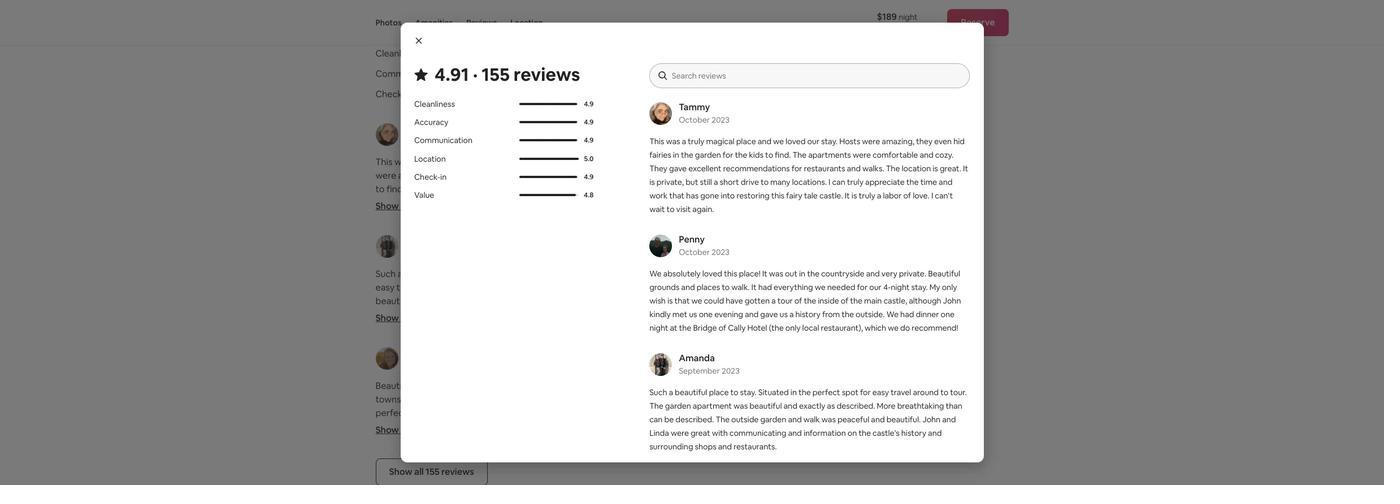 Task type: locate. For each thing, give the bounding box(es) containing it.
beautiful. inside '4.91 · 155 reviews' dialog
[[887, 415, 921, 425]]

amanda image
[[376, 235, 398, 258], [376, 235, 398, 258]]

travel inside "list"
[[397, 282, 420, 294]]

fairies
[[650, 150, 672, 160], [495, 170, 520, 182]]

0 horizontal spatial apartments
[[425, 183, 474, 195]]

show more button up laura image
[[697, 200, 754, 212]]

0 horizontal spatial hid
[[480, 170, 493, 182]]

5.0 out of 5.0 image
[[520, 157, 579, 160], [520, 157, 579, 160]]

1 vertical spatial linda
[[650, 428, 670, 438]]

but for this was a truly magical place and we loved our stay.   hosts were amazing, they even hid fairies in the garden for the kids to find.  the apartments were comfortable and cozy.   they gave excellent recommendations for restaurants and walks. the location is great.  it is private, but still a short drive to many locations.  i can truly appreciate the time and work that has gone into restoring this fairy tale castle.  it is truly a labor of love.  i can't wait to visit again.
[[513, 211, 527, 222]]

0 vertical spatial spot
[[596, 268, 615, 280]]

at up the lots
[[946, 363, 955, 375]]

4.91 up accuracy
[[435, 63, 469, 86]]

such a beautiful place to stay.  situated in the perfect spot for easy travel around to tour. the garden apartment was beautiful and exactly as described. more breathtaking than can be described. the outside garden and walk was peaceful and beautiful. john and linda were great with communicating and information on the castle's history and surrounding shops and restaurants.
[[376, 268, 631, 362], [650, 387, 967, 452]]

0 horizontal spatial beautiful.
[[393, 322, 433, 334]]

1 vertical spatial has
[[603, 224, 618, 236]]

show more button for we absolutely loved this place! it was out in the countryside and very private. beautiful grounds and places to walk. it had everything we needed for our 4-night stay. my only wish is that we could have gotten a tour of the inside of the main castle, although john kindly met us one evening and gave us a history from the outside. we had dinner one night at the bridge of cally hotel (the only local restaurant), which we do recommend!
[[697, 200, 754, 212]]

cozy. for this was a truly magical place and we loved our stay.   hosts were amazing, they even hid fairies in the garden for the kids to find.  the apartments were comfortable and cozy. they gave excellent recommendations for restaurants and walks.  the location is great.  it is private, but still a short drive to many locations.  i can truly appreciate the time and work that has gone into restoring this fairy tale castle.  it is truly a labor of love.  i can't wait to visit again.
[[936, 150, 954, 160]]

loved
[[786, 136, 806, 146], [532, 156, 554, 168], [758, 156, 780, 168], [703, 269, 723, 279]]

0 vertical spatial golf
[[801, 309, 818, 321]]

excellent
[[689, 163, 722, 174], [398, 197, 436, 209]]

we absolutely loved this place! it was out in the countryside and very private. beautiful grounds and places to walk. it had everything we needed for our 4-night stay. my only wish is that we could have gotten a tour of the inside of the main castle, although john kindly met us one evening and gave us a history from the outside. we had dinner one night at the bridge of cally hotel (the only local restaurant), which we do recommend!
[[697, 156, 955, 263], [650, 269, 962, 333]]

1 4.9 from the top
[[584, 100, 594, 109]]

from inside great accommodations in what was the butler's house when the castle was in its hay day. gardens are beautiful and peaceful, several massive old trees on the property. kayak down the river, fish, even golf on their 5-hole little course. you can rent the whole castle for large parties! this place was magical. john was very responsive and the quiet solitude was just what we needed to heal from a few difficult years. pitlochry is so charming, and we ended up eating all 3 nights at the moulin hotel because the food was so good! there are lots of great choices. well within range for day trips to castles and golf courses. we couldn't have asked for a better experience!
[[815, 350, 836, 362]]

hosts inside this was a truly magical place and we loved our stay.   hosts were amazing, they even hid fairies in the garden for the kids to find.  the apartments were comfortable and cozy.   they gave excellent recommendations for restaurants and walks. the location is great.  it is private, but still a short drive to many locations.  i can truly appreciate the time and work that has gone into restoring this fairy tale castle.  it is truly a labor of love.  i can't wait to visit again.
[[593, 156, 617, 168]]

comfortable inside this was a truly magical place and we loved our stay.   hosts were amazing, they even hid fairies in the garden for the kids to find.  the apartments were comfortable and cozy.   they gave excellent recommendations for restaurants and walks. the location is great.  it is private, but still a short drive to many locations.  i can truly appreciate the time and work that has gone into restoring this fairy tale castle.  it is truly a labor of love.  i can't wait to visit again.
[[499, 183, 550, 195]]

restaurants for this was a truly magical place and we loved our stay.   hosts were amazing, they even hid fairies in the garden for the kids to find.  the apartments were comfortable and cozy. they gave excellent recommendations for restaurants and walks.  the location is great.  it is private, but still a short drive to many locations.  i can truly appreciate the time and work that has gone into restoring this fairy tale castle.  it is truly a labor of love.  i can't wait to visit again.
[[804, 163, 846, 174]]

out
[[852, 156, 866, 168], [785, 269, 798, 279], [876, 448, 890, 460]]

1 vertical spatial fairies
[[495, 170, 520, 182]]

hotel up choices.
[[742, 377, 765, 389]]

1 horizontal spatial visit
[[677, 204, 691, 214]]

course.
[[902, 309, 933, 321]]

0 horizontal spatial evening
[[715, 309, 744, 320]]

3 4.9 from the top
[[584, 136, 594, 145]]

from up the 'great'
[[697, 224, 717, 236]]

penny right penny icon on the top right of page
[[726, 122, 752, 134]]

1 vertical spatial absolutely
[[664, 269, 701, 279]]

could up laura image
[[711, 197, 734, 209]]

grounds
[[807, 170, 841, 182], [650, 282, 680, 292]]

(the down fish,
[[769, 323, 784, 333]]

walks. inside this was a truly magical place and we loved our stay.   hosts were amazing, they even hid fairies in the garden for the kids to find.  the apartments were comfortable and cozy.   they gave excellent recommendations for restaurants and walks. the location is great.  it is private, but still a short drive to many locations.  i can truly appreciate the time and work that has gone into restoring this fairy tale castle.  it is truly a labor of love.  i can't wait to visit again.
[[597, 197, 622, 209]]

so down up
[[860, 377, 870, 389]]

recommend! up the 'great'
[[697, 251, 750, 263]]

1 vertical spatial such
[[650, 387, 668, 398]]

it
[[826, 156, 832, 168], [964, 163, 969, 174], [923, 170, 929, 182], [845, 191, 850, 201], [464, 211, 470, 222], [541, 238, 547, 250], [763, 269, 768, 279], [752, 282, 757, 292]]

love. inside this was a truly magical place and we loved our stay.   hosts were amazing, they even hid fairies in the garden for the kids to find.  the apartments were comfortable and cozy. they gave excellent recommendations for restaurants and walks.  the location is great.  it is private, but still a short drive to many locations.  i can truly appreciate the time and work that has gone into restoring this fairy tale castle.  it is truly a labor of love.  i can't wait to visit again.
[[913, 191, 930, 201]]

(the up accommodations
[[744, 238, 761, 250]]

which inside a beautiful secluded estate in the scottish countryside. we chose this location because of it being central to the countryside, highlands, lochs, and castles. the hosts were very friendly and helpful which made everything go smoothly. we rented both the 2br/2ba castle apartment. there were comfy beds and plenty of space both indoors and out to relax and enjoy ourselves. the castle is equipped with everything you need to make it feel like a home from home including a
[[779, 421, 803, 433]]

situated inside '4.91 · 155 reviews' dialog
[[759, 387, 789, 398]]

absolutely down penny icon on the top right of page
[[713, 156, 756, 168]]

everything inside '4.91 · 155 reviews' dialog
[[774, 282, 814, 292]]

tammy image left penny icon on the top right of page
[[650, 102, 673, 125]]

1 vertical spatial beautiful
[[929, 269, 961, 279]]

its
[[767, 282, 777, 294]]

4.9 for check-in
[[584, 172, 594, 181]]

penny october 2023
[[726, 122, 777, 146], [679, 234, 730, 257]]

place
[[737, 136, 756, 146], [475, 156, 498, 168], [444, 268, 466, 280], [892, 322, 915, 334], [709, 387, 729, 398]]

places inside "list"
[[861, 170, 888, 182]]

what up "pitlochry"
[[714, 350, 735, 362]]

tammy image left penny icon on the top right of page
[[650, 102, 673, 125]]

we inside beautiful, quiet area just 20-30 minutes from towns/restaurants. the garden apartment was spacious and perfect for us. the stars are amazing on a clear night, which is an added bonus. we had one of our favorite meals in scotland from linda's recommendation (the dalmore). would stay here again!
[[446, 421, 460, 433]]

1 horizontal spatial 4.91
[[435, 63, 469, 86]]

communication down accuracy
[[414, 135, 472, 145]]

at up butler's
[[874, 224, 882, 236]]

go
[[878, 421, 889, 433]]

in inside a beautiful secluded estate in the scottish countryside. we chose this location because of it being central to the countryside, highlands, lochs, and castles. the hosts were very friendly and helpful which made everything go smoothly. we rented both the 2br/2ba castle apartment. there were comfy beds and plenty of space both indoors and out to relax and enjoy ourselves. the castle is equipped with everything you need to make it feel like a home from home including a
[[813, 380, 820, 392]]

we left the 'great'
[[650, 269, 662, 279]]

on down castles.
[[848, 428, 857, 438]]

show more button down the countryside,
[[697, 424, 754, 436]]

home
[[804, 475, 828, 485], [852, 475, 876, 485]]

0 horizontal spatial dinner
[[804, 224, 831, 236]]

very up property. at the bottom of the page
[[882, 269, 898, 279]]

0 vertical spatial than
[[600, 295, 619, 307]]

beautiful,
[[376, 380, 415, 392]]

the
[[793, 150, 807, 160], [887, 163, 901, 174], [407, 183, 423, 195], [376, 211, 392, 222], [486, 282, 501, 294], [452, 309, 467, 321], [456, 394, 472, 406], [650, 401, 664, 411], [437, 407, 453, 419], [871, 407, 887, 419], [716, 415, 730, 425], [765, 462, 781, 473]]

a
[[697, 380, 703, 392]]

castle's up 20-
[[472, 336, 503, 348]]

0 horizontal spatial private,
[[480, 211, 511, 222]]

hid for this was a truly magical place and we loved our stay.   hosts were amazing, they even hid fairies in the garden for the kids to find.  the apartments were comfortable and cozy.   they gave excellent recommendations for restaurants and walks. the location is great.  it is private, but still a short drive to many locations.  i can truly appreciate the time and work that has gone into restoring this fairy tale castle.  it is truly a labor of love.  i can't wait to visit again.
[[480, 170, 493, 182]]

0 horizontal spatial than
[[600, 295, 619, 307]]

which inside beautiful, quiet area just 20-30 minutes from towns/restaurants. the garden apartment was spacious and perfect for us. the stars are amazing on a clear night, which is an added bonus. we had one of our favorite meals in scotland from linda's recommendation (the dalmore). would stay here again!
[[597, 407, 621, 419]]

2 vertical spatial location
[[741, 394, 774, 406]]

· down reviews
[[473, 63, 478, 86]]

amazing, for this was a truly magical place and we loved our stay.   hosts were amazing, they even hid fairies in the garden for the kids to find.  the apartments were comfortable and cozy. they gave excellent recommendations for restaurants and walks.  the location is great.  it is private, but still a short drive to many locations.  i can truly appreciate the time and work that has gone into restoring this fairy tale castle.  it is truly a labor of love.  i can't wait to visit again.
[[882, 136, 915, 146]]

castle's inside "list"
[[472, 336, 503, 348]]

outside. inside '4.91 · 155 reviews' dialog
[[856, 309, 885, 320]]

breathtaking inside '4.91 · 155 reviews' dialog
[[898, 401, 945, 411]]

stay.
[[822, 136, 838, 146], [572, 156, 591, 168], [854, 183, 873, 195], [479, 268, 498, 280], [912, 282, 928, 292], [741, 387, 757, 398]]

5.0
[[584, 154, 594, 163]]

here
[[612, 434, 631, 446]]

1 horizontal spatial than
[[946, 401, 963, 411]]

1 horizontal spatial still
[[700, 177, 713, 187]]

garden
[[695, 150, 721, 160], [547, 170, 577, 182], [503, 282, 533, 294], [503, 309, 532, 321], [474, 394, 504, 406], [666, 401, 692, 411], [761, 415, 787, 425]]

show more button for such a beautiful place to stay.  situated in the perfect spot for easy travel around to tour. the garden apartment was beautiful and exactly as described. more breathtaking than can be described. the outside garden and walk was peaceful and beautiful. john and linda were great with communicating and information on the castle's history and surrounding shops and restaurants.
[[376, 312, 433, 324]]

it left being
[[824, 394, 830, 406]]

cleanliness
[[376, 48, 422, 60], [414, 99, 455, 109]]

described.
[[476, 295, 519, 307], [406, 309, 450, 321], [837, 401, 876, 411], [676, 415, 714, 425]]

0 horizontal spatial cozy.
[[570, 183, 591, 195]]

1 horizontal spatial cally
[[728, 323, 746, 333]]

restoring for this was a truly magical place and we loved our stay.   hosts were amazing, they even hid fairies in the garden for the kids to find.  the apartments were comfortable and cozy.   they gave excellent recommendations for restaurants and walks. the location is great.  it is private, but still a short drive to many locations.  i can truly appreciate the time and work that has gone into restoring this fairy tale castle.  it is truly a labor of love.  i can't wait to visit again.
[[417, 238, 455, 250]]

although up course.
[[910, 296, 942, 306]]

september 2023 for a beautiful secluded estate in the scottish countryside. we chose this location because of it being central to the countryside, highlands, lochs, and castles. the hosts were very friendly and helpful which made everything go smoothly. we rented both the 2br/2ba castle apartment. there were comfy beds and plenty of space both indoors and out to relax and enjoy ourselves. the castle is equipped with everything you need to make it feel like a home from home including a 
[[726, 360, 787, 370]]

0 horizontal spatial castle,
[[884, 296, 908, 306]]

but
[[686, 177, 699, 187], [513, 211, 527, 222]]

0 vertical spatial although
[[697, 211, 734, 222]]

recommend! down the you
[[912, 323, 959, 333]]

drive for this was a truly magical place and we loved our stay.   hosts were amazing, they even hid fairies in the garden for the kids to find.  the apartments were comfortable and cozy.   they gave excellent recommendations for restaurants and walks. the location is great.  it is private, but still a short drive to many locations.  i can truly appreciate the time and work that has gone into restoring this fairy tale castle.  it is truly a labor of love.  i can't wait to visit again.
[[576, 211, 597, 222]]

show more button for a beautiful secluded estate in the scottish countryside. we chose this location because of it being central to the countryside, highlands, lochs, and castles. the hosts were very friendly and helpful which made everything go smoothly. we rented both the 2br/2ba castle apartment. there were comfy beds and plenty of space both indoors and out to relax and enjoy ourselves. the castle is equipped with everything you need to make it feel like a home from home including a 
[[697, 424, 754, 436]]

1 vertical spatial there
[[879, 434, 903, 446]]

information
[[393, 336, 442, 348], [804, 428, 846, 438]]

be inside "list"
[[393, 309, 404, 321]]

our inside this was a truly magical place and we loved our stay.   hosts were amazing, they even hid fairies in the garden for the kids to find.  the apartments were comfortable and cozy. they gave excellent recommendations for restaurants and walks.  the location is great.  it is private, but still a short drive to many locations.  i can truly appreciate the time and work that has gone into restoring this fairy tale castle.  it is truly a labor of love.  i can't wait to visit again.
[[808, 136, 820, 146]]

labor inside this was a truly magical place and we loved our stay.   hosts were amazing, they even hid fairies in the garden for the kids to find.  the apartments were comfortable and cozy.   they gave excellent recommendations for restaurants and walks. the location is great.  it is private, but still a short drive to many locations.  i can truly appreciate the time and work that has gone into restoring this fairy tale castle.  it is truly a labor of love.  i can't wait to visit again.
[[585, 238, 606, 250]]

labor inside this was a truly magical place and we loved our stay.   hosts were amazing, they even hid fairies in the garden for the kids to find.  the apartments were comfortable and cozy. they gave excellent recommendations for restaurants and walks.  the location is great.  it is private, but still a short drive to many locations.  i can truly appreciate the time and work that has gone into restoring this fairy tale castle.  it is truly a labor of love.  i can't wait to visit again.
[[884, 191, 902, 201]]

location
[[511, 18, 543, 28], [697, 68, 733, 80], [414, 153, 446, 163]]

2 vertical spatial great
[[691, 428, 711, 438]]

fairies inside this was a truly magical place and we loved our stay.   hosts were amazing, they even hid fairies in the garden for the kids to find.  the apartments were comfortable and cozy.   they gave excellent recommendations for restaurants and walks. the location is great.  it is private, but still a short drive to many locations.  i can truly appreciate the time and work that has gone into restoring this fairy tale castle.  it is truly a labor of love.  i can't wait to visit again.
[[495, 170, 520, 182]]

they inside this was a truly magical place and we loved our stay.   hosts were amazing, they even hid fairies in the garden for the kids to find.  the apartments were comfortable and cozy. they gave excellent recommendations for restaurants and walks.  the location is great.  it is private, but still a short drive to many locations.  i can truly appreciate the time and work that has gone into restoring this fairy tale castle.  it is truly a labor of love.  i can't wait to visit again.
[[917, 136, 933, 146]]

place! inside '4.91 · 155 reviews' dialog
[[739, 269, 761, 279]]

0 horizontal spatial perfect
[[376, 407, 407, 419]]

friendly
[[697, 421, 729, 433]]

helpful
[[748, 421, 777, 433]]

0 vertical spatial evening
[[833, 211, 866, 222]]

you
[[935, 309, 950, 321]]

although up laura image
[[697, 211, 734, 222]]

show more up sarah image
[[376, 312, 423, 324]]

inside inside "list"
[[842, 197, 866, 209]]

hosts for this was a truly magical place and we loved our stay.   hosts were amazing, they even hid fairies in the garden for the kids to find.  the apartments were comfortable and cozy.   they gave excellent recommendations for restaurants and walks. the location is great.  it is private, but still a short drive to many locations.  i can truly appreciate the time and work that has gone into restoring this fairy tale castle.  it is truly a labor of love.  i can't wait to visit again.
[[593, 156, 617, 168]]

0 vertical spatial main
[[895, 197, 915, 209]]

cleanliness up accuracy
[[414, 99, 455, 109]]

needed
[[758, 183, 790, 195], [828, 282, 856, 292], [751, 350, 783, 362]]

penny image
[[697, 123, 720, 146], [650, 235, 673, 257], [650, 235, 673, 257]]

0 horizontal spatial can't
[[401, 251, 422, 263]]

such a beautiful place to stay.  situated in the perfect spot for easy travel around to tour. the garden apartment was beautiful and exactly as described. more breathtaking than can be described. the outside garden and walk was peaceful and beautiful. john and linda were great with communicating and information on the castle's history and surrounding shops and restaurants. inside "list"
[[376, 268, 631, 362]]

1 vertical spatial (the
[[769, 323, 784, 333]]

cally inside '4.91 · 155 reviews' dialog
[[728, 323, 746, 333]]

even for this was a truly magical place and we loved our stay.   hosts were amazing, they even hid fairies in the garden for the kids to find.  the apartments were comfortable and cozy. they gave excellent recommendations for restaurants and walks.  the location is great.  it is private, but still a short drive to many locations.  i can truly appreciate the time and work that has gone into restoring this fairy tale castle.  it is truly a labor of love.  i can't wait to visit again.
[[935, 136, 952, 146]]

bridge inside "list"
[[900, 224, 927, 236]]

155 down linda's
[[426, 466, 440, 478]]

private, for this was a truly magical place and we loved our stay.   hosts were amazing, they even hid fairies in the garden for the kids to find.  the apartments were comfortable and cozy.   they gave excellent recommendations for restaurants and walks. the location is great.  it is private, but still a short drive to many locations.  i can truly appreciate the time and work that has gone into restoring this fairy tale castle.  it is truly a labor of love.  i can't wait to visit again.
[[480, 211, 511, 222]]

1 horizontal spatial locations.
[[793, 177, 827, 187]]

0 horizontal spatial communicating
[[566, 322, 631, 334]]

make
[[731, 475, 754, 485]]

tammy image
[[650, 102, 673, 125], [376, 123, 398, 146]]

perfect
[[562, 268, 594, 280], [813, 387, 841, 398], [376, 407, 407, 419]]

golf up friendly at the bottom right of the page
[[697, 404, 713, 416]]

fairies for this was a truly magical place and we loved our stay.   hosts were amazing, they even hid fairies in the garden for the kids to find.  the apartments were comfortable and cozy. they gave excellent recommendations for restaurants and walks.  the location is great.  it is private, but still a short drive to many locations.  i can truly appreciate the time and work that has gone into restoring this fairy tale castle.  it is truly a labor of love.  i can't wait to visit again.
[[650, 150, 672, 160]]

castle. for this was a truly magical place and we loved our stay.   hosts were amazing, they even hid fairies in the garden for the kids to find.  the apartments were comfortable and cozy. they gave excellent recommendations for restaurants and walks.  the location is great.  it is private, but still a short drive to many locations.  i can truly appreciate the time and work that has gone into restoring this fairy tale castle.  it is truly a labor of love.  i can't wait to visit again.
[[820, 191, 844, 201]]

1 vertical spatial can't
[[401, 251, 422, 263]]

1 vertical spatial surrounding
[[650, 442, 694, 452]]

show more button down peaceful,
[[697, 312, 754, 324]]

magical inside this was a truly magical place and we loved our stay.   hosts were amazing, they even hid fairies in the garden for the kids to find.  the apartments were comfortable and cozy. they gave excellent recommendations for restaurants and walks.  the location is great.  it is private, but still a short drive to many locations.  i can truly appreciate the time and work that has gone into restoring this fairy tale castle.  it is truly a labor of love.  i can't wait to visit again.
[[707, 136, 735, 146]]

was inside this was a truly magical place and we loved our stay.   hosts were amazing, they even hid fairies in the garden for the kids to find.  the apartments were comfortable and cozy.   they gave excellent recommendations for restaurants and walks. the location is great.  it is private, but still a short drive to many locations.  i can truly appreciate the time and work that has gone into restoring this fairy tale castle.  it is truly a labor of love.  i can't wait to visit again.
[[395, 156, 411, 168]]

1 vertical spatial appreciate
[[460, 224, 505, 236]]

september up secluded
[[726, 360, 768, 370]]

local up hay
[[782, 238, 801, 250]]

wait for this was a truly magical place and we loved our stay.   hosts were amazing, they even hid fairies in the garden for the kids to find.  the apartments were comfortable and cozy.   they gave excellent recommendations for restaurants and walks. the location is great.  it is private, but still a short drive to many locations.  i can truly appreciate the time and work that has gone into restoring this fairy tale castle.  it is truly a labor of love.  i can't wait to visit again.
[[424, 251, 441, 263]]

beautiful inside '4.91 · 155 reviews' dialog
[[929, 269, 961, 279]]

4.9 for accuracy
[[584, 118, 594, 127]]

great. inside this was a truly magical place and we loved our stay.   hosts were amazing, they even hid fairies in the garden for the kids to find.  the apartments were comfortable and cozy.   they gave excellent recommendations for restaurants and walks. the location is great.  it is private, but still a short drive to many locations.  i can truly appreciate the time and work that has gone into restoring this fairy tale castle.  it is truly a labor of love.  i can't wait to visit again.
[[437, 211, 462, 222]]

dinner down this was a truly magical place and we loved our stay.   hosts were amazing, they even hid fairies in the garden for the kids to find.  the apartments were comfortable and cozy. they gave excellent recommendations for restaurants and walks.  the location is great.  it is private, but still a short drive to many locations.  i can truly appreciate the time and work that has gone into restoring this fairy tale castle.  it is truly a labor of love.  i can't wait to visit again.
[[804, 224, 831, 236]]

1 vertical spatial breathtaking
[[898, 401, 945, 411]]

list
[[371, 122, 1014, 485]]

are right 'stars'
[[477, 407, 490, 419]]

could up down
[[704, 296, 725, 306]]

september 2023 up accommodations
[[726, 248, 787, 258]]

of
[[904, 191, 912, 201], [815, 197, 824, 209], [868, 197, 877, 209], [929, 224, 938, 236], [608, 238, 617, 250], [795, 296, 803, 306], [841, 296, 849, 306], [719, 323, 727, 333], [697, 390, 706, 402], [814, 394, 822, 406], [498, 421, 506, 433], [766, 448, 774, 460]]

but inside this was a truly magical place and we loved our stay.   hosts were amazing, they even hid fairies in the garden for the kids to find.  the apartments were comfortable and cozy.   they gave excellent recommendations for restaurants and walks. the location is great.  it is private, but still a short drive to many locations.  i can truly appreciate the time and work that has gone into restoring this fairy tale castle.  it is truly a labor of love.  i can't wait to visit again.
[[513, 211, 527, 222]]

favorite
[[524, 421, 557, 433]]

0 vertical spatial comfortable
[[873, 150, 919, 160]]

show more button for this was a truly magical place and we loved our stay.   hosts were amazing, they even hid fairies in the garden for the kids to find.  the apartments were comfortable and cozy.   they gave excellent recommendations for restaurants and walks. the location is great.  it is private, but still a short drive to many locations.  i can truly appreciate the time and work that has gone into restoring this fairy tale castle.  it is truly a labor of love.  i can't wait to visit again.
[[376, 200, 433, 212]]

laura image
[[697, 235, 720, 258]]

can't inside this was a truly magical place and we loved our stay.   hosts were amazing, they even hid fairies in the garden for the kids to find.  the apartments were comfortable and cozy.   they gave excellent recommendations for restaurants and walks. the location is great.  it is private, but still a short drive to many locations.  i can truly appreciate the time and work that has gone into restoring this fairy tale castle.  it is truly a labor of love.  i can't wait to visit again.
[[401, 251, 422, 263]]

walks. inside this was a truly magical place and we loved our stay.   hosts were amazing, they even hid fairies in the garden for the kids to find.  the apartments were comfortable and cozy. they gave excellent recommendations for restaurants and walks.  the location is great.  it is private, but still a short drive to many locations.  i can truly appreciate the time and work that has gone into restoring this fairy tale castle.  it is truly a labor of love.  i can't wait to visit again.
[[863, 163, 885, 174]]

gave
[[670, 163, 687, 174], [376, 197, 396, 209], [885, 211, 905, 222], [761, 309, 778, 320]]

chose
[[697, 394, 722, 406]]

still for this was a truly magical place and we loved our stay.   hosts were amazing, they even hid fairies in the garden for the kids to find.  the apartments were comfortable and cozy.   they gave excellent recommendations for restaurants and walks. the location is great.  it is private, but still a short drive to many locations.  i can truly appreciate the time and work that has gone into restoring this fairy tale castle.  it is truly a labor of love.  i can't wait to visit again.
[[529, 211, 543, 222]]

private.
[[735, 170, 766, 182], [900, 269, 927, 279]]

0 vertical spatial my
[[875, 183, 887, 195]]

this for this was a truly magical place and we loved our stay.   hosts were amazing, they even hid fairies in the garden for the kids to find.  the apartments were comfortable and cozy.   they gave excellent recommendations for restaurants and walks. the location is great.  it is private, but still a short drive to many locations.  i can truly appreciate the time and work that has gone into restoring this fairy tale castle.  it is truly a labor of love.  i can't wait to visit again.
[[376, 156, 393, 168]]

0 horizontal spatial tammy october 2023
[[405, 122, 456, 146]]

2 vertical spatial (the
[[502, 434, 519, 446]]

which up 2br/2ba
[[779, 421, 803, 433]]

locations. inside this was a truly magical place and we loved our stay.   hosts were amazing, they even hid fairies in the garden for the kids to find.  the apartments were comfortable and cozy.   they gave excellent recommendations for restaurants and walks. the location is great.  it is private, but still a short drive to many locations.  i can truly appreciate the time and work that has gone into restoring this fairy tale castle.  it is truly a labor of love.  i can't wait to visit again.
[[376, 224, 416, 236]]

1 vertical spatial travel
[[891, 387, 912, 398]]

hosts for this was a truly magical place and we loved our stay.   hosts were amazing, they even hid fairies in the garden for the kids to find.  the apartments were comfortable and cozy. they gave excellent recommendations for restaurants and walks.  the location is great.  it is private, but still a short drive to many locations.  i can truly appreciate the time and work that has gone into restoring this fairy tale castle.  it is truly a labor of love.  i can't wait to visit again.
[[840, 136, 861, 146]]

0 horizontal spatial they
[[593, 183, 614, 195]]

· inside dialog
[[473, 63, 478, 86]]

comfortable for this was a truly magical place and we loved our stay.   hosts were amazing, they even hid fairies in the garden for the kids to find.  the apartments were comfortable and cozy. they gave excellent recommendations for restaurants and walks.  the location is great.  it is private, but still a short drive to many locations.  i can truly appreciate the time and work that has gone into restoring this fairy tale castle.  it is truly a labor of love.  i can't wait to visit again.
[[873, 150, 919, 160]]

september 2023 for great accommodations in what was the butler's house when the castle was in its hay day. gardens are beautiful and peaceful, several massive old trees on the property. kayak down the river, fish, even golf on their 5-hole little course. you can rent the whole castle for large parties! this place was magical. john was very responsive and the quiet solitude was just what we needed to heal from a few difficult years.
[[726, 248, 787, 258]]

as inside "list"
[[464, 295, 474, 307]]

main inside "list"
[[895, 197, 915, 209]]

1 horizontal spatial kids
[[750, 150, 764, 160]]

0 horizontal spatial out
[[785, 269, 798, 279]]

more inside '4.91 · 155 reviews' dialog
[[877, 401, 896, 411]]

dinner inside '4.91 · 155 reviews' dialog
[[916, 309, 940, 320]]

1 vertical spatial work
[[561, 224, 582, 236]]

linda's
[[398, 434, 426, 446]]

1 horizontal spatial out
[[852, 156, 866, 168]]

0 vertical spatial are
[[852, 282, 865, 294]]

trips
[[872, 390, 891, 402]]

kids for this was a truly magical place and we loved our stay.   hosts were amazing, they even hid fairies in the garden for the kids to find.  the apartments were comfortable and cozy.   they gave excellent recommendations for restaurants and walks. the location is great.  it is private, but still a short drive to many locations.  i can truly appreciate the time and work that has gone into restoring this fairy tale castle.  it is truly a labor of love.  i can't wait to visit again.
[[609, 170, 626, 182]]

restaurants. inside '4.91 · 155 reviews' dialog
[[734, 442, 777, 452]]

0 horizontal spatial drive
[[576, 211, 597, 222]]

private, for this was a truly magical place and we loved our stay.   hosts were amazing, they even hid fairies in the garden for the kids to find.  the apartments were comfortable and cozy. they gave excellent recommendations for restaurants and walks.  the location is great.  it is private, but still a short drive to many locations.  i can truly appreciate the time and work that has gone into restoring this fairy tale castle.  it is truly a labor of love.  i can't wait to visit again.
[[657, 177, 684, 187]]

penny october 2023 inside "list"
[[726, 122, 777, 146]]

do inside "list"
[[894, 238, 905, 250]]

4.8 out of 5.0 image
[[520, 193, 578, 196], [520, 193, 576, 196]]

it left the feel
[[756, 475, 762, 485]]

tammy image left accuracy
[[376, 123, 398, 146]]

clear
[[549, 407, 569, 419]]

there down 3
[[898, 377, 922, 389]]

0 vertical spatial hotel
[[719, 238, 742, 250]]

show inside button
[[389, 466, 413, 478]]

local inside "list"
[[782, 238, 801, 250]]

fairy for this was a truly magical place and we loved our stay.   hosts were amazing, they even hid fairies in the garden for the kids to find.  the apartments were comfortable and cozy.   they gave excellent recommendations for restaurants and walks. the location is great.  it is private, but still a short drive to many locations.  i can truly appreciate the time and work that has gone into restoring this fairy tale castle.  it is truly a labor of love.  i can't wait to visit again.
[[474, 238, 492, 250]]

whole
[[749, 322, 774, 334]]

both right space
[[803, 448, 823, 460]]

can inside this was a truly magical place and we loved our stay.   hosts were amazing, they even hid fairies in the garden for the kids to find.  the apartments were comfortable and cozy. they gave excellent recommendations for restaurants and walks.  the location is great.  it is private, but still a short drive to many locations.  i can truly appreciate the time and work that has gone into restoring this fairy tale castle.  it is truly a labor of love.  i can't wait to visit again.
[[833, 177, 846, 187]]

just left 20-
[[460, 380, 475, 392]]

from up again!
[[376, 434, 396, 446]]

0 vertical spatial out
[[852, 156, 866, 168]]

1 home from the left
[[804, 475, 828, 485]]

cally up the 'great'
[[697, 238, 717, 250]]

0 horizontal spatial what
[[714, 350, 735, 362]]

communicating inside '4.91 · 155 reviews' dialog
[[730, 428, 787, 438]]

because down estate
[[776, 394, 812, 406]]

show more down value
[[376, 200, 423, 212]]

met inside '4.91 · 155 reviews' dialog
[[673, 309, 688, 320]]

tale
[[805, 191, 818, 201], [494, 238, 510, 250]]

1 horizontal spatial amazing,
[[882, 136, 915, 146]]

1 vertical spatial time
[[523, 224, 542, 236]]

well
[[768, 390, 786, 402]]

0 horizontal spatial short
[[552, 211, 574, 222]]

4.91 inside dialog
[[435, 63, 469, 86]]

my inside "list"
[[875, 183, 887, 195]]

appreciate for this was a truly magical place and we loved our stay.   hosts were amazing, they even hid fairies in the garden for the kids to find.  the apartments were comfortable and cozy.   they gave excellent recommendations for restaurants and walks. the location is great.  it is private, but still a short drive to many locations.  i can truly appreciate the time and work that has gone into restoring this fairy tale castle.  it is truly a labor of love.  i can't wait to visit again.
[[460, 224, 505, 236]]

comfortable for this was a truly magical place and we loved our stay.   hosts were amazing, they even hid fairies in the garden for the kids to find.  the apartments were comfortable and cozy.   they gave excellent recommendations for restaurants and walks. the location is great.  it is private, but still a short drive to many locations.  i can truly appreciate the time and work that has gone into restoring this fairy tale castle.  it is truly a labor of love.  i can't wait to visit again.
[[499, 183, 550, 195]]

again!
[[376, 448, 400, 460]]

amazing, inside this was a truly magical place and we loved our stay.   hosts were amazing, they even hid fairies in the garden for the kids to find.  the apartments were comfortable and cozy.   they gave excellent recommendations for restaurants and walks. the location is great.  it is private, but still a short drive to many locations.  i can truly appreciate the time and work that has gone into restoring this fairy tale castle.  it is truly a labor of love.  i can't wait to visit again.
[[398, 170, 436, 182]]

house
[[897, 268, 922, 280]]

has for this was a truly magical place and we loved our stay.   hosts were amazing, they even hid fairies in the garden for the kids to find.  the apartments were comfortable and cozy.   they gave excellent recommendations for restaurants and walks. the location is great.  it is private, but still a short drive to many locations.  i can truly appreciate the time and work that has gone into restoring this fairy tale castle.  it is truly a labor of love.  i can't wait to visit again.
[[603, 224, 618, 236]]

more for they
[[401, 200, 423, 212]]

september for great accommodations in what was the butler's house when the castle was in its hay day. gardens are beautiful and peaceful, several massive old trees on the property. kayak down the river, fish, even golf on their 5-hole little course. you can rent the whole castle for large parties! this place was magical. john was very responsive and the quiet solitude was just what we needed to heal from a few difficult years.
[[726, 248, 768, 258]]

show more button
[[376, 200, 433, 212], [697, 200, 754, 212], [376, 312, 433, 324], [697, 312, 754, 324], [376, 424, 433, 436], [697, 424, 754, 436]]

restoring for this was a truly magical place and we loved our stay.   hosts were amazing, they even hid fairies in the garden for the kids to find.  the apartments were comfortable and cozy. they gave excellent recommendations for restaurants and walks.  the location is great.  it is private, but still a short drive to many locations.  i can truly appreciate the time and work that has gone into restoring this fairy tale castle.  it is truly a labor of love.  i can't wait to visit again.
[[737, 191, 770, 201]]

list containing tammy
[[371, 122, 1014, 485]]

0 horizontal spatial location
[[394, 211, 427, 222]]

surrounding
[[554, 336, 603, 348], [650, 442, 694, 452]]

1 horizontal spatial again.
[[693, 204, 715, 214]]

tour inside "list"
[[795, 197, 813, 209]]

1 horizontal spatial private.
[[900, 269, 927, 279]]

1 vertical spatial with
[[712, 428, 728, 438]]

in inside beautiful, quiet area just 20-30 minutes from towns/restaurants. the garden apartment was spacious and perfect for us. the stars are amazing on a clear night, which is an added bonus. we had one of our favorite meals in scotland from linda's recommendation (the dalmore). would stay here again!
[[585, 421, 592, 433]]

beautiful
[[405, 268, 442, 280], [867, 282, 904, 294], [376, 295, 413, 307], [705, 380, 742, 392], [675, 387, 708, 398], [750, 401, 782, 411]]

4.91 · 155 reviews dialog
[[401, 23, 984, 485]]

walk inside '4.91 · 155 reviews' dialog
[[804, 415, 820, 425]]

wait for this was a truly magical place and we loved our stay.   hosts were amazing, they even hid fairies in the garden for the kids to find.  the apartments were comfortable and cozy. they gave excellent recommendations for restaurants and walks.  the location is great.  it is private, but still a short drive to many locations.  i can truly appreciate the time and work that has gone into restoring this fairy tale castle.  it is truly a labor of love.  i can't wait to visit again.
[[650, 204, 665, 214]]

1 september 2023 from the top
[[726, 248, 787, 258]]

0 horizontal spatial again.
[[473, 251, 498, 263]]

just
[[697, 350, 712, 362], [460, 380, 475, 392]]

communication up accuracy
[[376, 68, 442, 80]]

peaceful inside "list"
[[591, 309, 627, 321]]

20-
[[477, 380, 491, 392]]

tale inside this was a truly magical place and we loved our stay.   hosts were amazing, they even hid fairies in the garden for the kids to find.  the apartments were comfortable and cozy.   they gave excellent recommendations for restaurants and walks. the location is great.  it is private, but still a short drive to many locations.  i can truly appreciate the time and work that has gone into restoring this fairy tale castle.  it is truly a labor of love.  i can't wait to visit again.
[[494, 238, 510, 250]]

1 horizontal spatial many
[[771, 177, 791, 187]]

be left friendly at the bottom right of the page
[[665, 415, 674, 425]]

2 4.9 from the top
[[584, 118, 594, 127]]

on up favorite
[[529, 407, 540, 419]]

restaurant),
[[803, 238, 851, 250], [821, 323, 864, 333]]

castle's down better
[[873, 428, 900, 438]]

0 horizontal spatial tammy
[[405, 122, 436, 134]]

· right photos
[[415, 15, 418, 31]]

this
[[650, 136, 665, 146], [376, 156, 393, 168], [873, 322, 890, 334]]

hotel down river, on the right of page
[[748, 323, 768, 333]]

have inside '4.91 · 155 reviews' dialog
[[726, 296, 744, 306]]

0 horizontal spatial main
[[865, 296, 882, 306]]

locations. for this was a truly magical place and we loved our stay.   hosts were amazing, they even hid fairies in the garden for the kids to find.  the apartments were comfortable and cozy.   they gave excellent recommendations for restaurants and walks. the location is great.  it is private, but still a short drive to many locations.  i can truly appreciate the time and work that has gone into restoring this fairy tale castle.  it is truly a labor of love.  i can't wait to visit again.
[[376, 224, 416, 236]]

even for this was a truly magical place and we loved our stay.   hosts were amazing, they even hid fairies in the garden for the kids to find.  the apartments were comfortable and cozy.   they gave excellent recommendations for restaurants and walks. the location is great.  it is private, but still a short drive to many locations.  i can truly appreciate the time and work that has gone into restoring this fairy tale castle.  it is truly a labor of love.  i can't wait to visit again.
[[458, 170, 478, 182]]

restoring inside this was a truly magical place and we loved our stay.   hosts were amazing, they even hid fairies in the garden for the kids to find.  the apartments were comfortable and cozy. they gave excellent recommendations for restaurants and walks.  the location is great.  it is private, but still a short drive to many locations.  i can truly appreciate the time and work that has gone into restoring this fairy tale castle.  it is truly a labor of love.  i can't wait to visit again.
[[737, 191, 770, 201]]

linda inside '4.91 · 155 reviews' dialog
[[650, 428, 670, 438]]

1 horizontal spatial quiet
[[875, 336, 896, 348]]

local up responsive at the bottom right
[[803, 323, 820, 333]]

2 vertical spatial perfect
[[376, 407, 407, 419]]

155
[[421, 15, 440, 31], [482, 63, 510, 86], [426, 466, 440, 478]]

that inside this was a truly magical place and we loved our stay.   hosts were amazing, they even hid fairies in the garden for the kids to find.  the apartments were comfortable and cozy.   they gave excellent recommendations for restaurants and walks. the location is great.  it is private, but still a short drive to many locations.  i can truly appreciate the time and work that has gone into restoring this fairy tale castle.  it is truly a labor of love.  i can't wait to visit again.
[[584, 224, 601, 236]]

very up comfy
[[936, 407, 954, 419]]

work for this was a truly magical place and we loved our stay.   hosts were amazing, they even hid fairies in the garden for the kids to find.  the apartments were comfortable and cozy.   they gave excellent recommendations for restaurants and walks. the location is great.  it is private, but still a short drive to many locations.  i can truly appreciate the time and work that has gone into restoring this fairy tale castle.  it is truly a labor of love.  i can't wait to visit again.
[[561, 224, 582, 236]]

1 vertical spatial restaurants
[[530, 197, 577, 209]]

155 down reviews
[[482, 63, 510, 86]]

only
[[889, 183, 907, 195], [763, 238, 780, 250], [943, 282, 958, 292], [786, 323, 801, 333]]

from down trees
[[823, 309, 841, 320]]

moulin
[[713, 377, 740, 389]]

information up indoors on the bottom right of page
[[804, 428, 846, 438]]

they for this was a truly magical place and we loved our stay.   hosts were amazing, they even hid fairies in the garden for the kids to find.  the apartments were comfortable and cozy. they gave excellent recommendations for restaurants and walks.  the location is great.  it is private, but still a short drive to many locations.  i can truly appreciate the time and work that has gone into restoring this fairy tale castle.  it is truly a labor of love.  i can't wait to visit again.
[[917, 136, 933, 146]]

excellent inside this was a truly magical place and we loved our stay.   hosts were amazing, they even hid fairies in the garden for the kids to find.  the apartments were comfortable and cozy.   they gave excellent recommendations for restaurants and walks. the location is great.  it is private, but still a short drive to many locations.  i can truly appreciate the time and work that has gone into restoring this fairy tale castle.  it is truly a labor of love.  i can't wait to visit again.
[[398, 197, 436, 209]]

0 vertical spatial castle's
[[472, 336, 503, 348]]

private,
[[657, 177, 684, 187], [480, 211, 511, 222]]

absolutely down laura icon
[[664, 269, 701, 279]]

penny october 2023 up the 'great'
[[679, 234, 730, 257]]

what up day. at the right bottom of the page
[[807, 268, 828, 280]]

which up scotland
[[597, 407, 621, 419]]

(the inside beautiful, quiet area just 20-30 minutes from towns/restaurants. the garden apartment was spacious and perfect for us. the stars are amazing on a clear night, which is an added bonus. we had one of our favorite meals in scotland from linda's recommendation (the dalmore). would stay here again!
[[502, 434, 519, 446]]

rent
[[714, 322, 731, 334]]

gone for this was a truly magical place and we loved our stay.   hosts were amazing, they even hid fairies in the garden for the kids to find.  the apartments were comfortable and cozy. they gave excellent recommendations for restaurants and walks.  the location is great.  it is private, but still a short drive to many locations.  i can truly appreciate the time and work that has gone into restoring this fairy tale castle.  it is truly a labor of love.  i can't wait to visit again.
[[701, 191, 720, 201]]

drive
[[741, 177, 760, 187], [576, 211, 597, 222]]

1 vertical spatial outside
[[732, 415, 759, 425]]

appreciate for this was a truly magical place and we loved our stay.   hosts were amazing, they even hid fairies in the garden for the kids to find.  the apartments were comfortable and cozy. they gave excellent recommendations for restaurants and walks.  the location is great.  it is private, but still a short drive to many locations.  i can truly appreciate the time and work that has gone into restoring this fairy tale castle.  it is truly a labor of love.  i can't wait to visit again.
[[866, 177, 905, 187]]

4.91 left amenities
[[389, 15, 413, 31]]

155 right photos
[[421, 15, 440, 31]]

gotten
[[758, 197, 787, 209], [745, 296, 770, 306]]

garden inside this was a truly magical place and we loved our stay.   hosts were amazing, they even hid fairies in the garden for the kids to find.  the apartments were comfortable and cozy. they gave excellent recommendations for restaurants and walks.  the location is great.  it is private, but still a short drive to many locations.  i can truly appreciate the time and work that has gone into restoring this fairy tale castle.  it is truly a labor of love.  i can't wait to visit again.
[[695, 150, 721, 160]]

all down linda's
[[415, 466, 424, 478]]

show more button for beautiful, quiet area just 20-30 minutes from towns/restaurants. the garden apartment was spacious and perfect for us. the stars are amazing on a clear night, which is an added bonus. we had one of our favorite meals in scotland from linda's recommendation (the dalmore). would stay here again!
[[376, 424, 433, 436]]

from down the equipped
[[830, 475, 850, 485]]

all
[[901, 363, 910, 375], [415, 466, 424, 478]]

0 vertical spatial there
[[898, 377, 922, 389]]

when
[[924, 268, 947, 280]]

could
[[711, 197, 734, 209], [704, 296, 725, 306]]

from up the clear
[[539, 380, 559, 392]]

show more
[[376, 200, 423, 212], [697, 200, 745, 212], [376, 312, 423, 324], [697, 312, 745, 324], [376, 424, 423, 436], [697, 424, 745, 436]]

quiet up the towns/restaurants. in the left bottom of the page
[[417, 380, 438, 392]]

1 horizontal spatial castle,
[[917, 197, 944, 209]]

excellent for this was a truly magical place and we loved our stay.   hosts were amazing, they even hid fairies in the garden for the kids to find.  the apartments were comfortable and cozy.   they gave excellent recommendations for restaurants and walks. the location is great.  it is private, but still a short drive to many locations.  i can truly appreciate the time and work that has gone into restoring this fairy tale castle.  it is truly a labor of love.  i can't wait to visit again.
[[398, 197, 436, 209]]

tale for this was a truly magical place and we loved our stay.   hosts were amazing, they even hid fairies in the garden for the kids to find.  the apartments were comfortable and cozy.   they gave excellent recommendations for restaurants and walks. the location is great.  it is private, but still a short drive to many locations.  i can truly appreciate the time and work that has gone into restoring this fairy tale castle.  it is truly a labor of love.  i can't wait to visit again.
[[494, 238, 510, 250]]

because up well
[[767, 377, 802, 389]]

love. for this was a truly magical place and we loved our stay.   hosts were amazing, they even hid fairies in the garden for the kids to find.  the apartments were comfortable and cozy.   they gave excellent recommendations for restaurants and walks. the location is great.  it is private, but still a short drive to many locations.  i can truly appreciate the time and work that has gone into restoring this fairy tale castle.  it is truly a labor of love.  i can't wait to visit again.
[[376, 251, 395, 263]]

quiet up the difficult
[[875, 336, 896, 348]]

4.9 out of 5.0 image
[[550, 73, 619, 75], [550, 73, 618, 75], [520, 103, 578, 105], [520, 103, 577, 105], [520, 121, 578, 123], [520, 121, 577, 123], [520, 139, 578, 141], [520, 139, 577, 141], [520, 175, 578, 178], [520, 175, 577, 178]]

hotel inside '4.91 · 155 reviews' dialog
[[748, 323, 768, 333]]

do up 'solitude'
[[901, 323, 911, 333]]

cally down river, on the right of page
[[728, 323, 746, 333]]

0 vertical spatial september 2023
[[726, 248, 787, 258]]

1 vertical spatial could
[[704, 296, 725, 306]]

show more down peaceful,
[[697, 312, 745, 324]]

0 horizontal spatial many
[[610, 211, 633, 222]]

0 horizontal spatial recommendations
[[438, 197, 514, 209]]

one inside beautiful, quiet area just 20-30 minutes from towns/restaurants. the garden apartment was spacious and perfect for us. the stars are amazing on a clear night, which is an added bonus. we had one of our favorite meals in scotland from linda's recommendation (the dalmore). would stay here again!
[[480, 421, 496, 433]]

around
[[422, 282, 452, 294], [914, 387, 939, 398]]

0 horizontal spatial into
[[399, 238, 415, 250]]

Search reviews, Press 'Enter' to search text field
[[673, 70, 959, 81]]

show more for we absolutely loved this place! it was out in the countryside and very private. beautiful grounds and places to walk. it had everything we needed for our 4-night stay. my only wish is that we could have gotten a tour of the inside of the main castle, although john kindly met us one evening and gave us a history from the outside. we had dinner one night at the bridge of cally hotel (the only local restaurant), which we do recommend!
[[697, 200, 745, 212]]

with
[[546, 322, 564, 334], [712, 428, 728, 438], [860, 462, 878, 473]]

0 horizontal spatial with
[[546, 322, 564, 334]]

amazing, for this was a truly magical place and we loved our stay.   hosts were amazing, they even hid fairies in the garden for the kids to find.  the apartments were comfortable and cozy.   they gave excellent recommendations for restaurants and walks. the location is great.  it is private, but still a short drive to many locations.  i can truly appreciate the time and work that has gone into restoring this fairy tale castle.  it is truly a labor of love.  i can't wait to visit again.
[[398, 170, 436, 182]]

easy inside '4.91 · 155 reviews' dialog
[[873, 387, 890, 398]]

amanda image
[[650, 353, 673, 376], [650, 353, 673, 376]]

castle. for this was a truly magical place and we loved our stay.   hosts were amazing, they even hid fairies in the garden for the kids to find.  the apartments were comfortable and cozy.   they gave excellent recommendations for restaurants and walks. the location is great.  it is private, but still a short drive to many locations.  i can truly appreciate the time and work that has gone into restoring this fairy tale castle.  it is truly a labor of love.  i can't wait to visit again.
[[512, 238, 539, 250]]

gave inside this was a truly magical place and we loved our stay.   hosts were amazing, they even hid fairies in the garden for the kids to find.  the apartments were comfortable and cozy.   they gave excellent recommendations for restaurants and walks. the location is great.  it is private, but still a short drive to many locations.  i can truly appreciate the time and work that has gone into restoring this fairy tale castle.  it is truly a labor of love.  i can't wait to visit again.
[[376, 197, 396, 209]]

work inside this was a truly magical place and we loved our stay.   hosts were amazing, they even hid fairies in the garden for the kids to find.  the apartments were comfortable and cozy. they gave excellent recommendations for restaurants and walks.  the location is great.  it is private, but still a short drive to many locations.  i can truly appreciate the time and work that has gone into restoring this fairy tale castle.  it is truly a labor of love.  i can't wait to visit again.
[[650, 191, 668, 201]]

restaurant), up "gardens"
[[803, 238, 851, 250]]

2 september 2023 from the top
[[726, 360, 787, 370]]

recommend!
[[697, 251, 750, 263], [912, 323, 959, 333]]

outside
[[469, 309, 501, 321], [732, 415, 759, 425]]

laura image
[[697, 235, 720, 258]]

hid for this was a truly magical place and we loved our stay.   hosts were amazing, they even hid fairies in the garden for the kids to find.  the apartments were comfortable and cozy. they gave excellent recommendations for restaurants and walks.  the location is great.  it is private, but still a short drive to many locations.  i can truly appreciate the time and work that has gone into restoring this fairy tale castle.  it is truly a labor of love.  i can't wait to visit again.
[[954, 136, 965, 146]]

restaurants inside this was a truly magical place and we loved our stay.   hosts were amazing, they even hid fairies in the garden for the kids to find.  the apartments were comfortable and cozy. they gave excellent recommendations for restaurants and walks.  the location is great.  it is private, but still a short drive to many locations.  i can truly appreciate the time and work that has gone into restoring this fairy tale castle.  it is truly a labor of love.  i can't wait to visit again.
[[804, 163, 846, 174]]

bridge
[[900, 224, 927, 236], [694, 323, 717, 333]]

2 horizontal spatial location
[[697, 68, 733, 80]]

very up charming,
[[774, 336, 792, 348]]

1 horizontal spatial fairies
[[650, 150, 672, 160]]

1 horizontal spatial magical
[[707, 136, 735, 146]]

0 horizontal spatial my
[[875, 183, 887, 195]]

can't for this was a truly magical place and we loved our stay.   hosts were amazing, they even hid fairies in the garden for the kids to find.  the apartments were comfortable and cozy. they gave excellent recommendations for restaurants and walks.  the location is great.  it is private, but still a short drive to many locations.  i can truly appreciate the time and work that has gone into restoring this fairy tale castle.  it is truly a labor of love.  i can't wait to visit again.
[[936, 191, 954, 201]]

this inside this was a truly magical place and we loved our stay.   hosts were amazing, they even hid fairies in the garden for the kids to find.  the apartments were comfortable and cozy.   they gave excellent recommendations for restaurants and walks. the location is great.  it is private, but still a short drive to many locations.  i can truly appreciate the time and work that has gone into restoring this fairy tale castle.  it is truly a labor of love.  i can't wait to visit again.
[[457, 238, 472, 250]]

be up sarah image
[[393, 309, 404, 321]]

they inside this was a truly magical place and we loved our stay.   hosts were amazing, they even hid fairies in the garden for the kids to find.  the apartments were comfortable and cozy.   they gave excellent recommendations for restaurants and walks. the location is great.  it is private, but still a short drive to many locations.  i can truly appreciate the time and work that has gone into restoring this fairy tale castle.  it is truly a labor of love.  i can't wait to visit again.
[[438, 170, 456, 182]]

september down amanda
[[679, 366, 720, 376]]

from down responsive at the bottom right
[[815, 350, 836, 362]]

reserve button
[[948, 9, 1009, 36]]

restaurants. up beautiful,
[[393, 350, 443, 362]]

are
[[852, 282, 865, 294], [924, 377, 937, 389], [477, 407, 490, 419]]

that
[[937, 183, 955, 195], [670, 191, 685, 201], [584, 224, 601, 236], [675, 296, 690, 306]]

many inside this was a truly magical place and we loved our stay.   hosts were amazing, they even hid fairies in the garden for the kids to find.  the apartments were comfortable and cozy.   they gave excellent recommendations for restaurants and walks. the location is great.  it is private, but still a short drive to many locations.  i can truly appreciate the time and work that has gone into restoring this fairy tale castle.  it is truly a labor of love.  i can't wait to visit again.
[[610, 211, 633, 222]]

1 vertical spatial again.
[[473, 251, 498, 263]]

kids inside this was a truly magical place and we loved our stay.   hosts were amazing, they even hid fairies in the garden for the kids to find.  the apartments were comfortable and cozy. they gave excellent recommendations for restaurants and walks.  the location is great.  it is private, but still a short drive to many locations.  i can truly appreciate the time and work that has gone into restoring this fairy tale castle.  it is truly a labor of love.  i can't wait to visit again.
[[750, 150, 764, 160]]

location inside a beautiful secluded estate in the scottish countryside. we chose this location because of it being central to the countryside, highlands, lochs, and castles. the hosts were very friendly and helpful which made everything go smoothly. we rented both the 2br/2ba castle apartment. there were comfy beds and plenty of space both indoors and out to relax and enjoy ourselves. the castle is equipped with everything you need to make it feel like a home from home including a
[[741, 394, 774, 406]]

cally
[[697, 238, 717, 250], [728, 323, 746, 333]]

penny
[[726, 122, 752, 134], [679, 234, 705, 245]]

which
[[853, 238, 878, 250], [865, 323, 887, 333], [597, 407, 621, 419], [779, 421, 803, 433]]

local
[[782, 238, 801, 250], [803, 323, 820, 333]]

needed inside '4.91 · 155 reviews' dialog
[[828, 282, 856, 292]]

fairy for this was a truly magical place and we loved our stay.   hosts were amazing, they even hid fairies in the garden for the kids to find.  the apartments were comfortable and cozy. they gave excellent recommendations for restaurants and walks.  the location is great.  it is private, but still a short drive to many locations.  i can truly appreciate the time and work that has gone into restoring this fairy tale castle.  it is truly a labor of love.  i can't wait to visit again.
[[787, 191, 803, 201]]

with inside '4.91 · 155 reviews' dialog
[[712, 428, 728, 438]]

value
[[414, 189, 434, 200]]

tammy image
[[650, 102, 673, 125], [376, 123, 398, 146]]

1 vertical spatial at
[[670, 323, 678, 333]]

0 vertical spatial penny
[[726, 122, 752, 134]]

0 vertical spatial castle,
[[917, 197, 944, 209]]

4 4.9 from the top
[[584, 172, 594, 181]]

estate
[[784, 380, 811, 392]]

walk inside "list"
[[552, 309, 571, 321]]

into
[[721, 191, 735, 201], [399, 238, 415, 250]]

in inside this was a truly magical place and we loved our stay.   hosts were amazing, they even hid fairies in the garden for the kids to find.  the apartments were comfortable and cozy. they gave excellent recommendations for restaurants and walks.  the location is great.  it is private, but still a short drive to many locations.  i can truly appreciate the time and work that has gone into restoring this fairy tale castle.  it is truly a labor of love.  i can't wait to visit again.
[[673, 150, 680, 160]]

1 horizontal spatial such
[[650, 387, 668, 398]]

cozy. for this was a truly magical place and we loved our stay.   hosts were amazing, they even hid fairies in the garden for the kids to find.  the apartments were comfortable and cozy.   they gave excellent recommendations for restaurants and walks. the location is great.  it is private, but still a short drive to many locations.  i can truly appreciate the time and work that has gone into restoring this fairy tale castle.  it is truly a labor of love.  i can't wait to visit again.
[[570, 183, 591, 195]]

castle down made
[[803, 434, 828, 446]]

into inside this was a truly magical place and we loved our stay.   hosts were amazing, they even hid fairies in the garden for the kids to find.  the apartments were comfortable and cozy. they gave excellent recommendations for restaurants and walks.  the location is great.  it is private, but still a short drive to many locations.  i can truly appreciate the time and work that has gone into restoring this fairy tale castle.  it is truly a labor of love.  i can't wait to visit again.
[[721, 191, 735, 201]]

1 horizontal spatial my
[[930, 282, 941, 292]]

tammy image for tammy image in the '4.91 · 155 reviews' dialog
[[650, 102, 673, 125]]

hay
[[779, 282, 794, 294]]

1 horizontal spatial beautiful
[[929, 269, 961, 279]]

restaurants. down helpful
[[734, 442, 777, 452]]

show more up laura image
[[697, 200, 745, 212]]

john
[[736, 211, 757, 222], [944, 296, 962, 306], [435, 322, 455, 334], [734, 336, 754, 348], [923, 415, 941, 425]]

1 horizontal spatial main
[[895, 197, 915, 209]]

0 vertical spatial into
[[721, 191, 735, 201]]

1 vertical spatial hosts
[[593, 156, 617, 168]]

we up comfy
[[933, 421, 947, 433]]

at left rent
[[670, 323, 678, 333]]

all left 3
[[901, 363, 910, 375]]

location for this was a truly magical place and we loved our stay.   hosts were amazing, they even hid fairies in the garden for the kids to find.  the apartments were comfortable and cozy. they gave excellent recommendations for restaurants and walks.  the location is great.  it is private, but still a short drive to many locations.  i can truly appreciate the time and work that has gone into restoring this fairy tale castle.  it is truly a labor of love.  i can't wait to visit again.
[[902, 163, 932, 174]]

tammy image left accuracy
[[376, 123, 398, 146]]

outside. up accommodations
[[735, 224, 769, 236]]

william image
[[697, 347, 720, 370], [697, 347, 720, 370]]

short inside this was a truly magical place and we loved our stay.   hosts were amazing, they even hid fairies in the garden for the kids to find.  the apartments were comfortable and cozy.   they gave excellent recommendations for restaurants and walks. the location is great.  it is private, but still a short drive to many locations.  i can truly appreciate the time and work that has gone into restoring this fairy tale castle.  it is truly a labor of love.  i can't wait to visit again.
[[552, 211, 574, 222]]

absolutely inside "list"
[[713, 156, 756, 168]]

find. for this was a truly magical place and we loved our stay.   hosts were amazing, they even hid fairies in the garden for the kids to find.  the apartments were comfortable and cozy.   they gave excellent recommendations for restaurants and walks. the location is great.  it is private, but still a short drive to many locations.  i can truly appreciate the time and work that has gone into restoring this fairy tale castle.  it is truly a labor of love.  i can't wait to visit again.
[[387, 183, 405, 195]]

walks. for this was a truly magical place and we loved our stay.   hosts were amazing, they even hid fairies in the garden for the kids to find.  the apartments were comfortable and cozy.   they gave excellent recommendations for restaurants and walks. the location is great.  it is private, but still a short drive to many locations.  i can truly appreciate the time and work that has gone into restoring this fairy tale castle.  it is truly a labor of love.  i can't wait to visit again.
[[597, 197, 622, 209]]

great. for this was a truly magical place and we loved our stay.   hosts were amazing, they even hid fairies in the garden for the kids to find.  the apartments were comfortable and cozy. they gave excellent recommendations for restaurants and walks.  the location is great.  it is private, but still a short drive to many locations.  i can truly appreciate the time and work that has gone into restoring this fairy tale castle.  it is truly a labor of love.  i can't wait to visit again.
[[940, 163, 962, 174]]

(the inside '4.91 · 155 reviews' dialog
[[769, 323, 784, 333]]

information up beautiful,
[[393, 336, 442, 348]]

sarah image
[[376, 347, 398, 370]]

penny october 2023 right penny icon on the top right of page
[[726, 122, 777, 146]]

because inside great accommodations in what was the butler's house when the castle was in its hay day. gardens are beautiful and peaceful, several massive old trees on the property. kayak down the river, fish, even golf on their 5-hole little course. you can rent the whole castle for large parties! this place was magical. john was very responsive and the quiet solitude was just what we needed to heal from a few difficult years. pitlochry is so charming, and we ended up eating all 3 nights at the moulin hotel because the food was so good! there are lots of great choices. well within range for day trips to castles and golf courses. we couldn't have asked for a better experience!
[[767, 377, 802, 389]]

exactly inside "list"
[[432, 295, 462, 307]]

the
[[681, 150, 694, 160], [735, 150, 748, 160], [877, 156, 891, 168], [531, 170, 545, 182], [593, 170, 607, 182], [907, 177, 919, 187], [826, 197, 840, 209], [879, 197, 893, 209], [507, 224, 521, 236], [719, 224, 733, 236], [884, 224, 898, 236], [546, 268, 560, 280], [848, 268, 862, 280], [808, 269, 820, 279], [697, 282, 711, 294], [855, 295, 869, 307], [804, 296, 817, 306], [851, 296, 863, 306], [722, 309, 736, 321], [842, 309, 855, 320], [733, 322, 747, 334], [680, 323, 692, 333], [456, 336, 470, 348], [859, 336, 873, 348], [697, 377, 711, 389], [804, 377, 818, 389], [822, 380, 836, 392], [799, 387, 811, 398], [899, 394, 914, 406], [859, 428, 871, 438], [749, 434, 763, 446]]

met inside "list"
[[785, 211, 802, 222]]

outside. up parties!
[[856, 309, 885, 320]]

0 horizontal spatial easy
[[376, 282, 395, 294]]

for
[[723, 150, 734, 160], [792, 163, 803, 174], [579, 170, 591, 182], [792, 183, 804, 195], [516, 197, 528, 209], [617, 268, 629, 280], [858, 282, 868, 292], [803, 322, 815, 334], [861, 387, 871, 398], [841, 390, 853, 402], [852, 404, 864, 416], [409, 407, 421, 419]]

check-in
[[376, 88, 413, 100], [414, 171, 447, 182]]

exactly
[[432, 295, 462, 307], [800, 401, 826, 411]]

bridge up house
[[900, 224, 927, 236]]

although inside '4.91 · 155 reviews' dialog
[[910, 296, 942, 306]]



Task type: describe. For each thing, give the bounding box(es) containing it.
massive
[[769, 295, 802, 307]]

penny inside '4.91 · 155 reviews' dialog
[[679, 234, 705, 245]]

labor for this was a truly magical place and we loved our stay.   hosts were amazing, they even hid fairies in the garden for the kids to find.  the apartments were comfortable and cozy.   they gave excellent recommendations for restaurants and walks. the location is great.  it is private, but still a short drive to many locations.  i can truly appreciate the time and work that has gone into restoring this fairy tale castle.  it is truly a labor of love.  i can't wait to visit again.
[[585, 238, 606, 250]]

lochs,
[[794, 407, 818, 419]]

information inside "list"
[[393, 336, 442, 348]]

0 horizontal spatial 4.91
[[389, 15, 413, 31]]

would
[[564, 434, 591, 446]]

although inside "list"
[[697, 211, 734, 222]]

0 vertical spatial cleanliness
[[376, 48, 422, 60]]

fairies for this was a truly magical place and we loved our stay.   hosts were amazing, they even hid fairies in the garden for the kids to find.  the apartments were comfortable and cozy.   they gave excellent recommendations for restaurants and walks. the location is great.  it is private, but still a short drive to many locations.  i can truly appreciate the time and work that has gone into restoring this fairy tale castle.  it is truly a labor of love.  i can't wait to visit again.
[[495, 170, 520, 182]]

you
[[927, 462, 942, 473]]

beautiful. inside "list"
[[393, 322, 433, 334]]

time for this was a truly magical place and we loved our stay.   hosts were amazing, they even hid fairies in the garden for the kids to find.  the apartments were comfortable and cozy. they gave excellent recommendations for restaurants and walks.  the location is great.  it is private, but still a short drive to many locations.  i can truly appreciate the time and work that has gone into restoring this fairy tale castle.  it is truly a labor of love.  i can't wait to visit again.
[[921, 177, 938, 187]]

are inside beautiful, quiet area just 20-30 minutes from towns/restaurants. the garden apartment was spacious and perfect for us. the stars are amazing on a clear night, which is an added bonus. we had one of our favorite meals in scotland from linda's recommendation (the dalmore). would stay here again!
[[477, 407, 490, 419]]

surrounding inside '4.91 · 155 reviews' dialog
[[650, 442, 694, 452]]

accommodations
[[723, 268, 796, 280]]

tammy inside "list"
[[405, 122, 436, 134]]

reviews
[[467, 18, 497, 28]]

0 vertical spatial check-
[[376, 88, 406, 100]]

food
[[820, 377, 840, 389]]

magical.
[[697, 336, 732, 348]]

around inside '4.91 · 155 reviews' dialog
[[914, 387, 939, 398]]

1 vertical spatial it
[[756, 475, 762, 485]]

a beautiful secluded estate in the scottish countryside. we chose this location because of it being central to the countryside, highlands, lochs, and castles. the hosts were very friendly and helpful which made everything go smoothly. we rented both the 2br/2ba castle apartment. there were comfy beds and plenty of space both indoors and out to relax and enjoy ourselves. the castle is equipped with everything you need to make it feel like a home from home including a 
[[697, 380, 955, 485]]

we absolutely loved this place! it was out in the countryside and very private. beautiful grounds and places to walk. it had everything we needed for our 4-night stay. my only wish is that we could have gotten a tour of the inside of the main castle, although john kindly met us one evening and gave us a history from the outside. we had dinner one night at the bridge of cally hotel (the only local restaurant), which we do recommend! inside '4.91 · 155 reviews' dialog
[[650, 269, 962, 333]]

we down penny icon on the top right of page
[[697, 156, 711, 168]]

amenities
[[415, 18, 453, 28]]

place inside this was a truly magical place and we loved our stay.   hosts were amazing, they even hid fairies in the garden for the kids to find.  the apartments were comfortable and cozy. they gave excellent recommendations for restaurants and walks.  the location is great.  it is private, but still a short drive to many locations.  i can truly appreciate the time and work that has gone into restoring this fairy tale castle.  it is truly a labor of love.  i can't wait to visit again.
[[737, 136, 756, 146]]

just inside beautiful, quiet area just 20-30 minutes from towns/restaurants. the garden apartment was spacious and perfect for us. the stars are amazing on a clear night, which is an added bonus. we had one of our favorite meals in scotland from linda's recommendation (the dalmore). would stay here again!
[[460, 380, 475, 392]]

restaurant), inside "list"
[[803, 238, 851, 250]]

countryside.
[[874, 380, 926, 392]]

countryside,
[[697, 407, 749, 419]]

0 vertical spatial 155
[[421, 15, 440, 31]]

of inside this was a truly magical place and we loved our stay.   hosts were amazing, they even hid fairies in the garden for the kids to find.  the apartments were comfortable and cozy. they gave excellent recommendations for restaurants and walks.  the location is great.  it is private, but still a short drive to many locations.  i can truly appreciate the time and work that has gone into restoring this fairy tale castle.  it is truly a labor of love.  i can't wait to visit again.
[[904, 191, 912, 201]]

was inside beautiful, quiet area just 20-30 minutes from towns/restaurants. the garden apartment was spacious and perfect for us. the stars are amazing on a clear night, which is an added bonus. we had one of our favorite meals in scotland from linda's recommendation (the dalmore). would stay here again!
[[553, 394, 569, 406]]

needed inside great accommodations in what was the butler's house when the castle was in its hay day. gardens are beautiful and peaceful, several massive old trees on the property. kayak down the river, fish, even golf on their 5-hole little course. you can rent the whole castle for large parties! this place was magical. john was very responsive and the quiet solitude was just what we needed to heal from a few difficult years. pitlochry is so charming, and we ended up eating all 3 nights at the moulin hotel because the food was so good! there are lots of great choices. well within range for day trips to castles and golf courses. we couldn't have asked for a better experience!
[[751, 350, 783, 362]]

castle up peaceful,
[[713, 282, 738, 294]]

1 horizontal spatial both
[[803, 448, 823, 460]]

again. for this was a truly magical place and we loved our stay.   hosts were amazing, they even hid fairies in the garden for the kids to find.  the apartments were comfortable and cozy. they gave excellent recommendations for restaurants and walks.  the location is great.  it is private, but still a short drive to many locations.  i can truly appreciate the time and work that has gone into restoring this fairy tale castle.  it is truly a labor of love.  i can't wait to visit again.
[[693, 204, 715, 214]]

tale for this was a truly magical place and we loved our stay.   hosts were amazing, they even hid fairies in the garden for the kids to find.  the apartments were comfortable and cozy. they gave excellent recommendations for restaurants and walks.  the location is great.  it is private, but still a short drive to many locations.  i can truly appreciate the time and work that has gone into restoring this fairy tale castle.  it is truly a labor of love.  i can't wait to visit again.
[[805, 191, 818, 201]]

more for beautiful
[[722, 200, 745, 212]]

stay. inside this was a truly magical place and we loved our stay.   hosts were amazing, they even hid fairies in the garden for the kids to find.  the apartments were comfortable and cozy.   they gave excellent recommendations for restaurants and walks. the location is great.  it is private, but still a short drive to many locations.  i can truly appreciate the time and work that has gone into restoring this fairy tale castle.  it is truly a labor of love.  i can't wait to visit again.
[[572, 156, 591, 168]]

river,
[[738, 309, 758, 321]]

peaceful,
[[697, 295, 736, 307]]

solitude
[[898, 336, 932, 348]]

walks. for this was a truly magical place and we loved our stay.   hosts were amazing, they even hid fairies in the garden for the kids to find.  the apartments were comfortable and cozy. they gave excellent recommendations for restaurants and walks.  the location is great.  it is private, but still a short drive to many locations.  i can truly appreciate the time and work that has gone into restoring this fairy tale castle.  it is truly a labor of love.  i can't wait to visit again.
[[863, 163, 885, 174]]

spacious
[[571, 394, 607, 406]]

charming,
[[755, 363, 797, 375]]

can inside great accommodations in what was the butler's house when the castle was in its hay day. gardens are beautiful and peaceful, several massive old trees on the property. kayak down the river, fish, even golf on their 5-hole little course. you can rent the whole castle for large parties! this place was magical. john was very responsive and the quiet solitude was just what we needed to heal from a few difficult years. pitlochry is so charming, and we ended up eating all 3 nights at the moulin hotel because the food was so good! there are lots of great choices. well within range for day trips to castles and golf courses. we couldn't have asked for a better experience!
[[697, 322, 712, 334]]

courses.
[[715, 404, 750, 416]]

$189
[[877, 11, 897, 23]]

we inside this was a truly magical place and we loved our stay.   hosts were amazing, they even hid fairies in the garden for the kids to find.  the apartments were comfortable and cozy. they gave excellent recommendations for restaurants and walks.  the location is great.  it is private, but still a short drive to many locations.  i can truly appreciate the time and work that has gone into restoring this fairy tale castle.  it is truly a labor of love.  i can't wait to visit again.
[[774, 136, 784, 146]]

responsive
[[794, 336, 839, 348]]

very inside great accommodations in what was the butler's house when the castle was in its hay day. gardens are beautiful and peaceful, several massive old trees on the property. kayak down the river, fish, even golf on their 5-hole little course. you can rent the whole castle for large parties! this place was magical. john was very responsive and the quiet solitude was just what we needed to heal from a few difficult years. pitlochry is so charming, and we ended up eating all 3 nights at the moulin hotel because the food was so good! there are lots of great choices. well within range for day trips to castles and golf courses. we couldn't have asked for a better experience!
[[774, 336, 792, 348]]

into for this was a truly magical place and we loved our stay.   hosts were amazing, they even hid fairies in the garden for the kids to find.  the apartments were comfortable and cozy.   they gave excellent recommendations for restaurants and walks. the location is great.  it is private, but still a short drive to many locations.  i can truly appreciate the time and work that has gone into restoring this fairy tale castle.  it is truly a labor of love.  i can't wait to visit again.
[[399, 238, 415, 250]]

kindly inside '4.91 · 155 reviews' dialog
[[650, 309, 671, 320]]

grounds inside "list"
[[807, 170, 841, 182]]

old
[[804, 295, 817, 307]]

great accommodations in what was the butler's house when the castle was in its hay day. gardens are beautiful and peaceful, several massive old trees on the property. kayak down the river, fish, even golf on their 5-hole little course. you can rent the whole castle for large parties! this place was magical. john was very responsive and the quiet solitude was just what we needed to heal from a few difficult years. pitlochry is so charming, and we ended up eating all 3 nights at the moulin hotel because the food was so good! there are lots of great choices. well within range for day trips to castles and golf courses. we couldn't have asked for a better experience!
[[697, 268, 955, 416]]

place inside this was a truly magical place and we loved our stay.   hosts were amazing, they even hid fairies in the garden for the kids to find.  the apartments were comfortable and cozy.   they gave excellent recommendations for restaurants and walks. the location is great.  it is private, but still a short drive to many locations.  i can truly appreciate the time and work that has gone into restoring this fairy tale castle.  it is truly a labor of love.  i can't wait to visit again.
[[475, 156, 498, 168]]

penny october 2023 inside '4.91 · 155 reviews' dialog
[[679, 234, 730, 257]]

0 vertical spatial it
[[824, 394, 830, 406]]

hole
[[862, 309, 880, 321]]

1 vertical spatial so
[[860, 377, 870, 389]]

3
[[911, 363, 917, 375]]

restaurant), inside '4.91 · 155 reviews' dialog
[[821, 323, 864, 333]]

around inside "list"
[[422, 282, 452, 294]]

show all 155 reviews
[[389, 466, 474, 478]]

locations. for this was a truly magical place and we loved our stay.   hosts were amazing, they even hid fairies in the garden for the kids to find.  the apartments were comfortable and cozy. they gave excellent recommendations for restaurants and walks.  the location is great.  it is private, but still a short drive to many locations.  i can truly appreciate the time and work that has gone into restoring this fairy tale castle.  it is truly a labor of love.  i can't wait to visit again.
[[793, 177, 827, 187]]

many for this was a truly magical place and we loved our stay.   hosts were amazing, they even hid fairies in the garden for the kids to find.  the apartments were comfortable and cozy.   they gave excellent recommendations for restaurants and walks. the location is great.  it is private, but still a short drive to many locations.  i can truly appreciate the time and work that has gone into restoring this fairy tale castle.  it is truly a labor of love.  i can't wait to visit again.
[[610, 211, 633, 222]]

0 horizontal spatial tammy image
[[376, 123, 398, 146]]

night inside $189 night
[[899, 12, 918, 22]]

on inside '4.91 · 155 reviews' dialog
[[848, 428, 857, 438]]

with inside a beautiful secluded estate in the scottish countryside. we chose this location because of it being central to the countryside, highlands, lochs, and castles. the hosts were very friendly and helpful which made everything go smoothly. we rented both the 2br/2ba castle apartment. there were comfy beds and plenty of space both indoors and out to relax and enjoy ourselves. the castle is equipped with everything you need to make it feel like a home from home including a
[[860, 462, 878, 473]]

apartment.
[[830, 434, 877, 446]]

recommendations for this was a truly magical place and we loved our stay.   hosts were amazing, they even hid fairies in the garden for the kids to find.  the apartments were comfortable and cozy. they gave excellent recommendations for restaurants and walks.  the location is great.  it is private, but still a short drive to many locations.  i can truly appreciate the time and work that has gone into restoring this fairy tale castle.  it is truly a labor of love.  i can't wait to visit again.
[[724, 163, 790, 174]]

information inside '4.91 · 155 reviews' dialog
[[804, 428, 846, 438]]

shops inside '4.91 · 155 reviews' dialog
[[695, 442, 717, 452]]

years.
[[896, 350, 920, 362]]

just inside great accommodations in what was the butler's house when the castle was in its hay day. gardens are beautiful and peaceful, several massive old trees on the property. kayak down the river, fish, even golf on their 5-hole little course. you can rent the whole castle for large parties! this place was magical. john was very responsive and the quiet solitude was just what we needed to heal from a few difficult years. pitlochry is so charming, and we ended up eating all 3 nights at the moulin hotel because the food was so good! there are lots of great choices. well within range for day trips to castles and golf courses. we couldn't have asked for a better experience!
[[697, 350, 712, 362]]

photos
[[376, 18, 402, 28]]

155 inside button
[[426, 466, 440, 478]]

1 vertical spatial are
[[924, 377, 937, 389]]

walk. inside '4.91 · 155 reviews' dialog
[[732, 282, 750, 292]]

into for this was a truly magical place and we loved our stay.   hosts were amazing, they even hid fairies in the garden for the kids to find.  the apartments were comfortable and cozy. they gave excellent recommendations for restaurants and walks.  the location is great.  it is private, but still a short drive to many locations.  i can truly appreciate the time and work that has gone into restoring this fairy tale castle.  it is truly a labor of love.  i can't wait to visit again.
[[721, 191, 735, 201]]

beautiful inside great accommodations in what was the butler's house when the castle was in its hay day. gardens are beautiful and peaceful, several massive old trees on the property. kayak down the river, fish, even golf on their 5-hole little course. you can rent the whole castle for large parties! this place was magical. john was very responsive and the quiet solitude was just what we needed to heal from a few difficult years. pitlochry is so charming, and we ended up eating all 3 nights at the moulin hotel because the food was so good! there are lots of great choices. well within range for day trips to castles and golf courses. we couldn't have asked for a better experience!
[[867, 282, 904, 294]]

1 horizontal spatial (the
[[744, 238, 761, 250]]

ended
[[831, 363, 858, 375]]

their
[[832, 309, 852, 321]]

0 horizontal spatial so
[[744, 363, 753, 375]]

at inside great accommodations in what was the butler's house when the castle was in its hay day. gardens are beautiful and peaceful, several massive old trees on the property. kayak down the river, fish, even golf on their 5-hole little course. you can rent the whole castle for large parties! this place was magical. john was very responsive and the quiet solitude was just what we needed to heal from a few difficult years. pitlochry is so charming, and we ended up eating all 3 nights at the moulin hotel because the food was so good! there are lots of great choices. well within range for day trips to castles and golf courses. we couldn't have asked for a better experience!
[[946, 363, 955, 375]]

restaurants for this was a truly magical place and we loved our stay.   hosts were amazing, they even hid fairies in the garden for the kids to find.  the apartments were comfortable and cozy.   they gave excellent recommendations for restaurants and walks. the location is great.  it is private, but still a short drive to many locations.  i can truly appreciate the time and work that has gone into restoring this fairy tale castle.  it is truly a labor of love.  i can't wait to visit again.
[[530, 197, 577, 209]]

that inside this was a truly magical place and we loved our stay.   hosts were amazing, they even hid fairies in the garden for the kids to find.  the apartments were comfortable and cozy. they gave excellent recommendations for restaurants and walks.  the location is great.  it is private, but still a short drive to many locations.  i can truly appreciate the time and work that has gone into restoring this fairy tale castle.  it is truly a labor of love.  i can't wait to visit again.
[[670, 191, 685, 201]]

0 horizontal spatial check-in
[[376, 88, 413, 100]]

which inside '4.91 · 155 reviews' dialog
[[865, 323, 887, 333]]

kayak
[[912, 295, 936, 307]]

magical for this was a truly magical place and we loved our stay.   hosts were amazing, they even hid fairies in the garden for the kids to find.  the apartments were comfortable and cozy.   they gave excellent recommendations for restaurants and walks. the location is great.  it is private, but still a short drive to many locations.  i can truly appreciate the time and work that has gone into restoring this fairy tale castle.  it is truly a labor of love.  i can't wait to visit again.
[[441, 156, 473, 168]]

wish inside '4.91 · 155 reviews' dialog
[[650, 296, 666, 306]]

visit for this was a truly magical place and we loved our stay.   hosts were amazing, they even hid fairies in the garden for the kids to find.  the apartments were comfortable and cozy.   they gave excellent recommendations for restaurants and walks. the location is great.  it is private, but still a short drive to many locations.  i can truly appreciate the time and work that has gone into restoring this fairy tale castle.  it is truly a labor of love.  i can't wait to visit again.
[[454, 251, 471, 263]]

rented
[[697, 434, 725, 446]]

trees
[[819, 295, 840, 307]]

2br/2ba
[[765, 434, 801, 446]]

dinner inside "list"
[[804, 224, 831, 236]]

situated inside "list"
[[500, 268, 535, 280]]

beautiful, quiet area just 20-30 minutes from towns/restaurants. the garden apartment was spacious and perfect for us. the stars are amazing on a clear night, which is an added bonus. we had one of our favorite meals in scotland from linda's recommendation (the dalmore). would stay here again!
[[376, 380, 631, 460]]

september for a beautiful secluded estate in the scottish countryside. we chose this location because of it being central to the countryside, highlands, lochs, and castles. the hosts were very friendly and helpful which made everything go smoothly. we rented both the 2br/2ba castle apartment. there were comfy beds and plenty of space both indoors and out to relax and enjoy ourselves. the castle is equipped with everything you need to make it feel like a home from home including a 
[[726, 360, 768, 370]]

this was a truly magical place and we loved our stay.   hosts were amazing, they even hid fairies in the garden for the kids to find.  the apartments were comfortable and cozy. they gave excellent recommendations for restaurants and walks.  the location is great.  it is private, but still a short drive to many locations.  i can truly appreciate the time and work that has gone into restoring this fairy tale castle.  it is truly a labor of love.  i can't wait to visit again.
[[650, 136, 969, 214]]

sarah image
[[376, 347, 398, 370]]

show all 155 reviews button
[[376, 459, 488, 485]]

outside inside '4.91 · 155 reviews' dialog
[[732, 415, 759, 425]]

we down property. at the bottom of the page
[[887, 309, 899, 320]]

1 vertical spatial location
[[697, 68, 733, 80]]

penny inside "list"
[[726, 122, 752, 134]]

can't for this was a truly magical place and we loved our stay.   hosts were amazing, they even hid fairies in the garden for the kids to find.  the apartments were comfortable and cozy.   they gave excellent recommendations for restaurants and walks. the location is great.  it is private, but still a short drive to many locations.  i can truly appreciate the time and work that has gone into restoring this fairy tale castle.  it is truly a labor of love.  i can't wait to visit again.
[[401, 251, 422, 263]]

more for and
[[401, 424, 423, 436]]

drive for this was a truly magical place and we loved our stay.   hosts were amazing, they even hid fairies in the garden for the kids to find.  the apartments were comfortable and cozy. they gave excellent recommendations for restaurants and walks.  the location is great.  it is private, but still a short drive to many locations.  i can truly appreciate the time and work that has gone into restoring this fairy tale castle.  it is truly a labor of love.  i can't wait to visit again.
[[741, 177, 760, 187]]

show more for beautiful, quiet area just 20-30 minutes from towns/restaurants. the garden apartment was spacious and perfect for us. the stars are amazing on a clear night, which is an added bonus. we had one of our favorite meals in scotland from linda's recommendation (the dalmore). would stay here again!
[[376, 424, 423, 436]]

few
[[844, 350, 860, 362]]

beds
[[697, 448, 718, 460]]

on up large
[[820, 309, 830, 321]]

fish,
[[760, 309, 777, 321]]

this was a truly magical place and we loved our stay.   hosts were amazing, they even hid fairies in the garden for the kids to find.  the apartments were comfortable and cozy.   they gave excellent recommendations for restaurants and walks. the location is great.  it is private, but still a short drive to many locations.  i can truly appreciate the time and work that has gone into restoring this fairy tale castle.  it is truly a labor of love.  i can't wait to visit again.
[[376, 156, 633, 263]]

kids for this was a truly magical place and we loved our stay.   hosts were amazing, they even hid fairies in the garden for the kids to find.  the apartments were comfortable and cozy. they gave excellent recommendations for restaurants and walks.  the location is great.  it is private, but still a short drive to many locations.  i can truly appreciate the time and work that has gone into restoring this fairy tale castle.  it is truly a labor of love.  i can't wait to visit again.
[[750, 150, 764, 160]]

quiet inside beautiful, quiet area just 20-30 minutes from towns/restaurants. the garden apartment was spacious and perfect for us. the stars are amazing on a clear night, which is an added bonus. we had one of our favorite meals in scotland from linda's recommendation (the dalmore). would stay here again!
[[417, 380, 438, 392]]

5-
[[854, 309, 862, 321]]

0 vertical spatial great
[[522, 322, 544, 334]]

they for this was a truly magical place and we loved our stay.   hosts were amazing, they even hid fairies in the garden for the kids to find.  the apartments were comfortable and cozy.   they gave excellent recommendations for restaurants and walks. the location is great.  it is private, but still a short drive to many locations.  i can truly appreciate the time and work that has gone into restoring this fairy tale castle.  it is truly a labor of love.  i can't wait to visit again.
[[593, 183, 614, 195]]

meals
[[559, 421, 583, 433]]

time for this was a truly magical place and we loved our stay.   hosts were amazing, they even hid fairies in the garden for the kids to find.  the apartments were comfortable and cozy.   they gave excellent recommendations for restaurants and walks. the location is great.  it is private, but still a short drive to many locations.  i can truly appreciate the time and work that has gone into restoring this fairy tale castle.  it is truly a labor of love.  i can't wait to visit again.
[[523, 224, 542, 236]]

john inside great accommodations in what was the butler's house when the castle was in its hay day. gardens are beautiful and peaceful, several massive old trees on the property. kayak down the river, fish, even golf on their 5-hole little course. you can rent the whole castle for large parties! this place was magical. john was very responsive and the quiet solitude was just what we needed to heal from a few difficult years. pitlochry is so charming, and we ended up eating all 3 nights at the moulin hotel because the food was so good! there are lots of great choices. well within range for day trips to castles and golf courses. we couldn't have asked for a better experience!
[[734, 336, 754, 348]]

everything up including
[[880, 462, 925, 473]]

love. for this was a truly magical place and we loved our stay.   hosts were amazing, they even hid fairies in the garden for the kids to find.  the apartments were comfortable and cozy. they gave excellent recommendations for restaurants and walks.  the location is great.  it is private, but still a short drive to many locations.  i can truly appreciate the time and work that has gone into restoring this fairy tale castle.  it is truly a labor of love.  i can't wait to visit again.
[[913, 191, 930, 201]]

4- inside "list"
[[822, 183, 831, 195]]

they for this was a truly magical place and we loved our stay.   hosts were amazing, they even hid fairies in the garden for the kids to find.  the apartments were comfortable and cozy. they gave excellent recommendations for restaurants and walks.  the location is great.  it is private, but still a short drive to many locations.  i can truly appreciate the time and work that has gone into restoring this fairy tale castle.  it is truly a labor of love.  i can't wait to visit again.
[[650, 163, 668, 174]]

reviews inside 'show all 155 reviews' button
[[442, 466, 474, 478]]

wish inside "list"
[[909, 183, 927, 195]]

0 vertical spatial we absolutely loved this place! it was out in the countryside and very private. beautiful grounds and places to walk. it had everything we needed for our 4-night stay. my only wish is that we could have gotten a tour of the inside of the main castle, although john kindly met us one evening and gave us a history from the outside. we had dinner one night at the bridge of cally hotel (the only local restaurant), which we do recommend!
[[697, 156, 955, 263]]

inside inside '4.91 · 155 reviews' dialog
[[818, 296, 840, 306]]

location for this was a truly magical place and we loved our stay.   hosts were amazing, they even hid fairies in the garden for the kids to find.  the apartments were comfortable and cozy.   they gave excellent recommendations for restaurants and walks. the location is great.  it is private, but still a short drive to many locations.  i can truly appreciate the time and work that has gone into restoring this fairy tale castle.  it is truly a labor of love.  i can't wait to visit again.
[[394, 211, 427, 222]]

we up accommodations
[[771, 224, 784, 236]]

0 vertical spatial 4.91 · 155 reviews
[[389, 15, 488, 31]]

peaceful inside '4.91 · 155 reviews' dialog
[[838, 415, 870, 425]]

pitlochry
[[697, 363, 734, 375]]

still for this was a truly magical place and we loved our stay.   hosts were amazing, they even hid fairies in the garden for the kids to find.  the apartments were comfortable and cozy. they gave excellent recommendations for restaurants and walks.  the location is great.  it is private, but still a short drive to many locations.  i can truly appreciate the time and work that has gone into restoring this fairy tale castle.  it is truly a labor of love.  i can't wait to visit again.
[[700, 177, 713, 187]]

down
[[697, 309, 720, 321]]

day.
[[796, 282, 812, 294]]

more for around
[[401, 312, 423, 324]]

as inside '4.91 · 155 reviews' dialog
[[828, 401, 836, 411]]

secluded
[[744, 380, 782, 392]]

parties!
[[840, 322, 871, 334]]

recommendation
[[428, 434, 501, 446]]

gotten inside "list"
[[758, 197, 787, 209]]

visit for this was a truly magical place and we loved our stay.   hosts were amazing, they even hid fairies in the garden for the kids to find.  the apartments were comfortable and cozy. they gave excellent recommendations for restaurants and walks.  the location is great.  it is private, but still a short drive to many locations.  i can truly appreciate the time and work that has gone into restoring this fairy tale castle.  it is truly a labor of love.  i can't wait to visit again.
[[677, 204, 691, 214]]

excellent for this was a truly magical place and we loved our stay.   hosts were amazing, they even hid fairies in the garden for the kids to find.  the apartments were comfortable and cozy. they gave excellent recommendations for restaurants and walks.  the location is great.  it is private, but still a short drive to many locations.  i can truly appreciate the time and work that has gone into restoring this fairy tale castle.  it is truly a labor of love.  i can't wait to visit again.
[[689, 163, 722, 174]]

0 vertical spatial both
[[727, 434, 747, 446]]

show more for such a beautiful place to stay.  situated in the perfect spot for easy travel around to tour. the garden apartment was beautiful and exactly as described. more breathtaking than can be described. the outside garden and walk was peaceful and beautiful. john and linda were great with communicating and information on the castle's history and surrounding shops and restaurants.
[[376, 312, 423, 324]]

space
[[776, 448, 801, 460]]

accuracy
[[414, 117, 448, 127]]

4.9 for communication
[[584, 136, 594, 145]]

gone for this was a truly magical place and we loved our stay.   hosts were amazing, they even hid fairies in the garden for the kids to find.  the apartments were comfortable and cozy.   they gave excellent recommendations for restaurants and walks. the location is great.  it is private, but still a short drive to many locations.  i can truly appreciate the time and work that has gone into restoring this fairy tale castle.  it is truly a labor of love.  i can't wait to visit again.
[[376, 238, 397, 250]]

restaurants. inside "list"
[[393, 350, 443, 362]]

castle down fish,
[[776, 322, 801, 334]]

amenities button
[[415, 0, 453, 45]]

gave inside this was a truly magical place and we loved our stay.   hosts were amazing, they even hid fairies in the garden for the kids to find.  the apartments were comfortable and cozy. they gave excellent recommendations for restaurants and walks.  the location is great.  it is private, but still a short drive to many locations.  i can truly appreciate the time and work that has gone into restoring this fairy tale castle.  it is truly a labor of love.  i can't wait to visit again.
[[670, 163, 687, 174]]

such inside "list"
[[376, 268, 396, 280]]

is inside a beautiful secluded estate in the scottish countryside. we chose this location because of it being central to the countryside, highlands, lochs, and castles. the hosts were very friendly and helpful which made everything go smoothly. we rented both the 2br/2ba castle apartment. there were comfy beds and plenty of space both indoors and out to relax and enjoy ourselves. the castle is equipped with everything you need to make it feel like a home from home including a
[[810, 462, 816, 473]]

cleanliness inside '4.91 · 155 reviews' dialog
[[414, 99, 455, 109]]

smoothly.
[[891, 421, 931, 433]]

they for this was a truly magical place and we loved our stay.   hosts were amazing, they even hid fairies in the garden for the kids to find.  the apartments were comfortable and cozy.   they gave excellent recommendations for restaurants and walks. the location is great.  it is private, but still a short drive to many locations.  i can truly appreciate the time and work that has gone into restoring this fairy tale castle.  it is truly a labor of love.  i can't wait to visit again.
[[438, 170, 456, 182]]

within
[[788, 390, 813, 402]]

garden inside beautiful, quiet area just 20-30 minutes from towns/restaurants. the garden apartment was spacious and perfect for us. the stars are amazing on a clear night, which is an added bonus. we had one of our favorite meals in scotland from linda's recommendation (the dalmore). would stay here again!
[[474, 394, 504, 406]]

great inside great accommodations in what was the butler's house when the castle was in its hay day. gardens are beautiful and peaceful, several massive old trees on the property. kayak down the river, fish, even golf on their 5-hole little course. you can rent the whole castle for large parties! this place was magical. john was very responsive and the quiet solitude was just what we needed to heal from a few difficult years. pitlochry is so charming, and we ended up eating all 3 nights at the moulin hotel because the food was so good! there are lots of great choices. well within range for day trips to castles and golf courses. we couldn't have asked for a better experience!
[[708, 390, 730, 402]]

castle up like
[[783, 462, 808, 473]]

on up their
[[842, 295, 853, 307]]

us.
[[423, 407, 435, 419]]

check-in inside '4.91 · 155 reviews' dialog
[[414, 171, 447, 182]]

heal
[[796, 350, 813, 362]]

made
[[805, 421, 829, 433]]

castles.
[[838, 407, 869, 419]]

there inside a beautiful secluded estate in the scottish countryside. we chose this location because of it being central to the countryside, highlands, lochs, and castles. the hosts were very friendly and helpful which made everything go smoothly. we rented both the 2br/2ba castle apartment. there were comfy beds and plenty of space both indoors and out to relax and enjoy ourselves. the castle is equipped with everything you need to make it feel like a home from home including a
[[879, 434, 903, 446]]

stay. inside this was a truly magical place and we loved our stay.   hosts were amazing, they even hid fairies in the garden for the kids to find.  the apartments were comfortable and cozy. they gave excellent recommendations for restaurants and walks.  the location is great.  it is private, but still a short drive to many locations.  i can truly appreciate the time and work that has gone into restoring this fairy tale castle.  it is truly a labor of love.  i can't wait to visit again.
[[822, 136, 838, 146]]

show more for this was a truly magical place and we loved our stay.   hosts were amazing, they even hid fairies in the garden for the kids to find.  the apartments were comfortable and cozy.   they gave excellent recommendations for restaurants and walks. the location is great.  it is private, but still a short drive to many locations.  i can truly appreciate the time and work that has gone into restoring this fairy tale castle.  it is truly a labor of love.  i can't wait to visit again.
[[376, 200, 423, 212]]

central
[[857, 394, 886, 406]]

1 horizontal spatial perfect
[[562, 268, 594, 280]]

photos button
[[376, 0, 402, 45]]

up
[[860, 363, 870, 375]]

everything down penny icon on the top right of page
[[697, 183, 742, 195]]

hosts
[[889, 407, 912, 419]]

check- inside '4.91 · 155 reviews' dialog
[[414, 171, 440, 182]]

0 horizontal spatial outside
[[469, 309, 501, 321]]

recommendations for this was a truly magical place and we loved our stay.   hosts were amazing, they even hid fairies in the garden for the kids to find.  the apartments were comfortable and cozy.   they gave excellent recommendations for restaurants and walks. the location is great.  it is private, but still a short drive to many locations.  i can truly appreciate the time and work that has gone into restoring this fairy tale castle.  it is truly a labor of love.  i can't wait to visit again.
[[438, 197, 514, 209]]

including
[[878, 475, 916, 485]]

amanda september 2023
[[679, 352, 740, 376]]

30
[[491, 380, 502, 392]]

added
[[388, 421, 415, 433]]

which up butler's
[[853, 238, 878, 250]]

castles
[[904, 390, 933, 402]]

many for this was a truly magical place and we loved our stay.   hosts were amazing, they even hid fairies in the garden for the kids to find.  the apartments were comfortable and cozy. they gave excellent recommendations for restaurants and walks.  the location is great.  it is private, but still a short drive to many locations.  i can truly appreciate the time and work that has gone into restoring this fairy tale castle.  it is truly a labor of love.  i can't wait to visit again.
[[771, 177, 791, 187]]

outside. inside "list"
[[735, 224, 769, 236]]

tour. inside "list"
[[465, 282, 484, 294]]

0 vertical spatial location
[[511, 18, 543, 28]]

0 vertical spatial what
[[807, 268, 828, 280]]

4.8
[[584, 190, 594, 199]]

show more button for great accommodations in what was the butler's house when the castle was in its hay day. gardens are beautiful and peaceful, several massive old trees on the property. kayak down the river, fish, even golf on their 5-hole little course. you can rent the whole castle for large parties! this place was magical. john was very responsive and the quiet solitude was just what we needed to heal from a few difficult years.
[[697, 312, 754, 324]]

place! inside "list"
[[799, 156, 824, 168]]

out inside '4.91 · 155 reviews' dialog
[[785, 269, 798, 279]]

0 vertical spatial communication
[[376, 68, 442, 80]]

even inside great accommodations in what was the butler's house when the castle was in its hay day. gardens are beautiful and peaceful, several massive old trees on the property. kayak down the river, fish, even golf on their 5-hole little course. you can rent the whole castle for large parties! this place was magical. john was very responsive and the quiet solitude was just what we needed to heal from a few difficult years. pitlochry is so charming, and we ended up eating all 3 nights at the moulin hotel because the food was so good! there are lots of great choices. well within range for day trips to castles and golf courses. we couldn't have asked for a better experience!
[[779, 309, 799, 321]]

1 horizontal spatial golf
[[801, 309, 818, 321]]

experience!
[[902, 404, 950, 416]]

like
[[781, 475, 795, 485]]

property.
[[871, 295, 910, 307]]

shops inside "list"
[[605, 336, 630, 348]]

on up area
[[444, 336, 454, 348]]

2 home from the left
[[852, 475, 876, 485]]

0 vertical spatial needed
[[758, 183, 790, 195]]

1 vertical spatial what
[[714, 350, 735, 362]]

find. for this was a truly magical place and we loved our stay.   hosts were amazing, they even hid fairies in the garden for the kids to find.  the apartments were comfortable and cozy. they gave excellent recommendations for restaurants and walks.  the location is great.  it is private, but still a short drive to many locations.  i can truly appreciate the time and work that has gone into restoring this fairy tale castle.  it is truly a labor of love.  i can't wait to visit again.
[[775, 150, 791, 160]]

work for this was a truly magical place and we loved our stay.   hosts were amazing, they even hid fairies in the garden for the kids to find.  the apartments were comfortable and cozy. they gave excellent recommendations for restaurants and walks.  the location is great.  it is private, but still a short drive to many locations.  i can truly appreciate the time and work that has gone into restoring this fairy tale castle.  it is truly a labor of love.  i can't wait to visit again.
[[650, 191, 668, 201]]

everything down castles.
[[831, 421, 876, 433]]

great
[[697, 268, 721, 280]]

quiet inside great accommodations in what was the butler's house when the castle was in its hay day. gardens are beautiful and peaceful, several massive old trees on the property. kayak down the river, fish, even golf on their 5-hole little course. you can rent the whole castle for large parties! this place was magical. john was very responsive and the quiet solitude was just what we needed to heal from a few difficult years. pitlochry is so charming, and we ended up eating all 3 nights at the moulin hotel because the food was so good! there are lots of great choices. well within range for day trips to castles and golf courses. we couldn't have asked for a better experience!
[[875, 336, 896, 348]]

being
[[832, 394, 856, 406]]

walk. inside "list"
[[901, 170, 921, 182]]

enjoy
[[697, 462, 719, 473]]

hotel inside great accommodations in what was the butler's house when the castle was in its hay day. gardens are beautiful and peaceful, several massive old trees on the property. kayak down the river, fish, even golf on their 5-hole little course. you can rent the whole castle for large parties! this place was magical. john was very responsive and the quiet solitude was just what we needed to heal from a few difficult years. pitlochry is so charming, and we ended up eating all 3 nights at the moulin hotel because the food was so good! there are lots of great choices. well within range for day trips to castles and golf courses. we couldn't have asked for a better experience!
[[742, 377, 765, 389]]

0 vertical spatial reviews
[[443, 15, 488, 31]]

spot inside "list"
[[596, 268, 615, 280]]

scottish
[[838, 380, 872, 392]]

very down penny icon on the top right of page
[[715, 170, 733, 182]]

an
[[376, 421, 386, 433]]

need
[[697, 475, 718, 485]]

day
[[855, 390, 870, 402]]

1 horizontal spatial at
[[874, 224, 882, 236]]

we down nights
[[928, 380, 941, 392]]

communication inside '4.91 · 155 reviews' dialog
[[414, 135, 472, 145]]

0 vertical spatial ·
[[415, 15, 418, 31]]

linda inside "list"
[[475, 322, 497, 334]]

places inside '4.91 · 155 reviews' dialog
[[697, 282, 721, 292]]

has for this was a truly magical place and we loved our stay.   hosts were amazing, they even hid fairies in the garden for the kids to find.  the apartments were comfortable and cozy. they gave excellent recommendations for restaurants and walks.  the location is great.  it is private, but still a short drive to many locations.  i can truly appreciate the time and work that has gone into restoring this fairy tale castle.  it is truly a labor of love.  i can't wait to visit again.
[[687, 191, 699, 201]]

magical for this was a truly magical place and we loved our stay.   hosts were amazing, they even hid fairies in the garden for the kids to find.  the apartments were comfortable and cozy. they gave excellent recommendations for restaurants and walks.  the location is great.  it is private, but still a short drive to many locations.  i can truly appreciate the time and work that has gone into restoring this fairy tale castle.  it is truly a labor of love.  i can't wait to visit again.
[[707, 136, 735, 146]]

labor for this was a truly magical place and we loved our stay.   hosts were amazing, they even hid fairies in the garden for the kids to find.  the apartments were comfortable and cozy. they gave excellent recommendations for restaurants and walks.  the location is great.  it is private, but still a short drive to many locations.  i can truly appreciate the time and work that has gone into restoring this fairy tale castle.  it is truly a labor of love.  i can't wait to visit again.
[[884, 191, 902, 201]]

again. for this was a truly magical place and we loved our stay.   hosts were amazing, they even hid fairies in the garden for the kids to find.  the apartments were comfortable and cozy.   they gave excellent recommendations for restaurants and walks. the location is great.  it is private, but still a short drive to many locations.  i can truly appreciate the time and work that has gone into restoring this fairy tale castle.  it is truly a labor of love.  i can't wait to visit again.
[[473, 251, 498, 263]]

feel
[[764, 475, 779, 485]]

but for this was a truly magical place and we loved our stay.   hosts were amazing, they even hid fairies in the garden for the kids to find.  the apartments were comfortable and cozy. they gave excellent recommendations for restaurants and walks.  the location is great.  it is private, but still a short drive to many locations.  i can truly appreciate the time and work that has gone into restoring this fairy tale castle.  it is truly a labor of love.  i can't wait to visit again.
[[686, 177, 699, 187]]

equipped
[[818, 462, 858, 473]]

relax
[[903, 448, 923, 460]]

evening inside "list"
[[833, 211, 866, 222]]

short for this was a truly magical place and we loved our stay.   hosts were amazing, they even hid fairies in the garden for the kids to find.  the apartments were comfortable and cozy.   they gave excellent recommendations for restaurants and walks. the location is great.  it is private, but still a short drive to many locations.  i can truly appreciate the time and work that has gone into restoring this fairy tale castle.  it is truly a labor of love.  i can't wait to visit again.
[[552, 211, 574, 222]]

range
[[815, 390, 839, 402]]

our inside beautiful, quiet area just 20-30 minutes from towns/restaurants. the garden apartment was spacious and perfect for us. the stars are amazing on a clear night, which is an added bonus. we had one of our favorite meals in scotland from linda's recommendation (the dalmore). would stay here again!
[[508, 421, 522, 433]]

tammy inside '4.91 · 155 reviews' dialog
[[679, 101, 710, 113]]

stars
[[455, 407, 475, 419]]

more inside "list"
[[521, 295, 543, 307]]

amazing
[[492, 407, 527, 419]]

apartments for this was a truly magical place and we loved our stay.   hosts were amazing, they even hid fairies in the garden for the kids to find.  the apartments were comfortable and cozy.   they gave excellent recommendations for restaurants and walks. the location is great.  it is private, but still a short drive to many locations.  i can truly appreciate the time and work that has gone into restoring this fairy tale castle.  it is truly a labor of love.  i can't wait to visit again.
[[425, 183, 474, 195]]

asked
[[825, 404, 850, 416]]

gotten inside '4.91 · 155 reviews' dialog
[[745, 296, 770, 306]]

great. for this was a truly magical place and we loved our stay.   hosts were amazing, they even hid fairies in the garden for the kids to find.  the apartments were comfortable and cozy.   they gave excellent recommendations for restaurants and walks. the location is great.  it is private, but still a short drive to many locations.  i can truly appreciate the time and work that has gone into restoring this fairy tale castle.  it is truly a labor of love.  i can't wait to visit again.
[[437, 211, 462, 222]]

show more down the countryside,
[[697, 424, 745, 436]]

4.9 for cleanliness
[[584, 100, 594, 109]]

recommend! inside "list"
[[697, 251, 750, 263]]

castle's inside '4.91 · 155 reviews' dialog
[[873, 428, 900, 438]]

bridge inside '4.91 · 155 reviews' dialog
[[694, 323, 717, 333]]

penny image
[[697, 123, 720, 146]]

0 horizontal spatial golf
[[697, 404, 713, 416]]

dalmore).
[[521, 434, 562, 446]]

this for this was a truly magical place and we loved our stay.   hosts were amazing, they even hid fairies in the garden for the kids to find.  the apartments were comfortable and cozy. they gave excellent recommendations for restaurants and walks.  the location is great.  it is private, but still a short drive to many locations.  i can truly appreciate the time and work that has gone into restoring this fairy tale castle.  it is truly a labor of love.  i can't wait to visit again.
[[650, 136, 665, 146]]

tammy image for the left tammy image
[[376, 123, 398, 146]]

0 vertical spatial have
[[736, 197, 756, 209]]

ourselves.
[[721, 462, 763, 473]]

absolutely inside '4.91 · 155 reviews' dialog
[[664, 269, 701, 279]]

2023 inside amanda september 2023
[[722, 366, 740, 376]]

perfect inside '4.91 · 155 reviews' dialog
[[813, 387, 841, 398]]

such inside '4.91 · 155 reviews' dialog
[[650, 387, 668, 398]]

butler's
[[864, 268, 895, 280]]

apartments for this was a truly magical place and we loved our stay.   hosts were amazing, they even hid fairies in the garden for the kids to find.  the apartments were comfortable and cozy. they gave excellent recommendations for restaurants and walks.  the location is great.  it is private, but still a short drive to many locations.  i can truly appreciate the time and work that has gone into restoring this fairy tale castle.  it is truly a labor of love.  i can't wait to visit again.
[[809, 150, 852, 160]]



Task type: vqa. For each thing, say whether or not it's contained in the screenshot.


